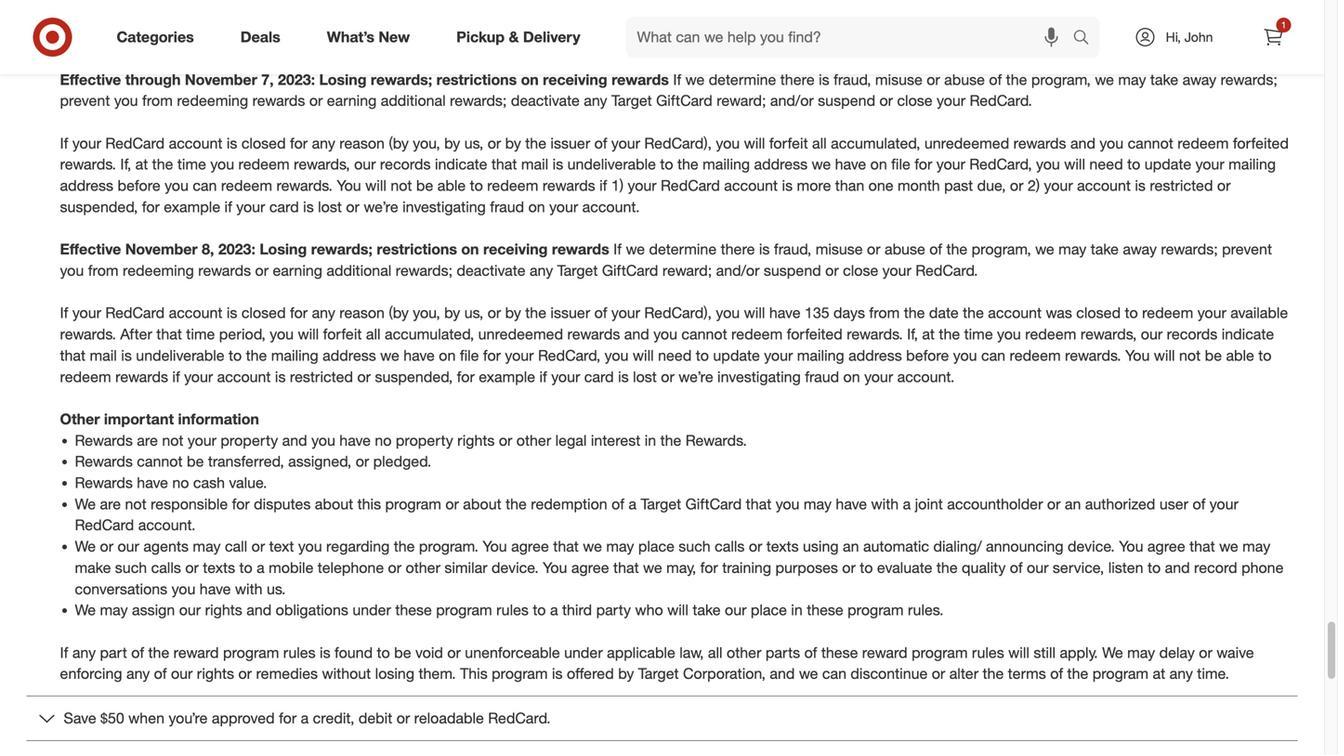 Task type: locate. For each thing, give the bounding box(es) containing it.
other down program.
[[406, 559, 441, 577]]

there
[[781, 71, 815, 89], [721, 240, 755, 259]]

1 vertical spatial with
[[235, 580, 263, 599]]

1 vertical spatial if we determine there is fraud, misuse or abuse of the program, we may take away rewards; prevent you from redeeming rewards or earning additional rewards; deactivate any target giftcard reward; and/or suspend or close your redcard.
[[60, 240, 1273, 280]]

account down period,
[[217, 368, 271, 386]]

1 horizontal spatial property
[[396, 432, 453, 450]]

records inside "if your redcard account is closed for any reason (by you, by us, or by the issuer of your redcard), you will forfeit all accumulated, unredeemed rewards and you cannot redeem forfeited rewards. if, at the time you redeem rewards, our records indicate that mail is undeliverable to the mailing address we have on file for your redcard, you will need to update your mailing address before you can redeem rewards. you will not be able to redeem rewards if 1) your redcard account is more than one month past due, or 2) your account is restricted or suspended, for example if your card is lost or we're investigating fraud on your account."
[[380, 155, 431, 174]]

interest
[[591, 432, 641, 450]]

issuer inside "if your redcard account is closed for any reason (by you, by us, or by the issuer of your redcard), you will forfeit all accumulated, unredeemed rewards and you cannot redeem forfeited rewards. if, at the time you redeem rewards, our records indicate that mail is undeliverable to the mailing address we have on file for your redcard, you will need to update your mailing address before you can redeem rewards. you will not be able to redeem rewards if 1) your redcard account is more than one month past due, or 2) your account is restricted or suspended, for example if your card is lost or we're investigating fraud on your account."
[[551, 134, 591, 152]]

0 vertical spatial update
[[1145, 155, 1192, 174]]

redcard), inside the if your redcard account is closed for any reason (by you, by us, or by the issuer of your redcard), you will have 135 days from the date the account was closed to redeem your available rewards. after that time period, you will forfeit all accumulated, unredeemed rewards and you cannot redeem forfeited rewards. if, at the time you redeem rewards, our records indicate that mail is undeliverable to the mailing address we have on file for your redcard, you will need to update your mailing address before you can redeem rewards. you will not be able to redeem rewards if your account is restricted or suspended, for example if your card is lost or we're investigating fraud on your account.
[[645, 304, 712, 322]]

save $50 when you're approved for a credit, debit or reloadable redcard. button
[[26, 697, 1298, 741]]

2 reason from the top
[[340, 304, 385, 322]]

may inside if any part of the reward program rules is found to be void or unenforceable under applicable law, all other parts of these reward program rules will still apply. we may delay or waive enforcing any of our rights or remedies without losing them. this program is offered by target corporation, and we can discontinue or alter the terms of the program at any time.
[[1128, 644, 1156, 662]]

we
[[369, 7, 390, 25], [755, 7, 776, 25], [75, 495, 96, 514], [75, 538, 96, 556], [75, 602, 96, 620], [1103, 644, 1124, 662]]

(by inside "if your redcard account is closed for any reason (by you, by us, or by the issuer of your redcard), you will forfeit all accumulated, unredeemed rewards and you cannot redeem forfeited rewards. if, at the time you redeem rewards, our records indicate that mail is undeliverable to the mailing address we have on file for your redcard, you will need to update your mailing address before you can redeem rewards. you will not be able to redeem rewards if 1) your redcard account is more than one month past due, or 2) your account is restricted or suspended, for example if your card is lost or we're investigating fraud on your account."
[[389, 134, 409, 152]]

redcard
[[105, 134, 165, 152], [661, 177, 720, 195], [105, 304, 165, 322], [75, 517, 134, 535]]

misuse for effective through november 7, 2023: losing rewards; restrictions on receiving rewards
[[876, 71, 923, 89]]

2 effective from the top
[[60, 240, 121, 259]]

program
[[385, 495, 442, 514], [436, 602, 492, 620], [848, 602, 904, 620], [223, 644, 279, 662], [912, 644, 968, 662], [492, 665, 548, 684], [1093, 665, 1149, 684]]

from for november
[[88, 262, 119, 280]]

for inside save $50 when you're approved for a credit, debit or reloadable redcard. dropdown button
[[279, 710, 297, 728]]

this
[[358, 495, 381, 514]]

closed inside "if your redcard account is closed for any reason (by you, by us, or by the issuer of your redcard), you will forfeit all accumulated, unredeemed rewards and you cannot redeem forfeited rewards. if, at the time you redeem rewards, our records indicate that mail is undeliverable to the mailing address we have on file for your redcard, you will need to update your mailing address before you can redeem rewards. you will not be able to redeem rewards if 1) your redcard account is more than one month past due, or 2) your account is restricted or suspended, for example if your card is lost or we're investigating fraud on your account."
[[242, 134, 286, 152]]

lost up effective november 8, 2023: losing rewards; restrictions on receiving rewards
[[318, 198, 342, 216]]

phone
[[1242, 559, 1284, 577]]

2 us, from the top
[[465, 304, 484, 322]]

1 horizontal spatial call
[[314, 28, 337, 46]]

prevent for effective november 8, 2023: losing rewards; restrictions on receiving rewards
[[1223, 240, 1273, 259]]

1 vertical spatial away
[[1123, 240, 1157, 259]]

at inside the target giftcard is redeemable for merchandise or services at target stores or target.com. terms and conditions apply to the target giftcard, which can be found on the target giftcard. the target giftcard does not expire. we are not responsible for lost or stolen target giftcards. we are not responsible if a target giftcard is not delivered to you. if your target giftcard is lost, stolen or undelivered, call the number on the back of your redcard.
[[482, 0, 495, 4]]

earning for rewards;
[[273, 262, 323, 280]]

1 horizontal spatial device.
[[1068, 538, 1115, 556]]

redeeming up after
[[123, 262, 194, 280]]

such up may,
[[679, 538, 711, 556]]

redcard, up legal
[[538, 347, 601, 365]]

program left rules.
[[848, 602, 904, 620]]

1 vertical spatial determine
[[649, 240, 717, 259]]

0 vertical spatial november
[[185, 71, 257, 89]]

rules up alter
[[972, 644, 1005, 662]]

other inside if any part of the reward program rules is found to be void or unenforceable under applicable law, all other parts of these reward program rules will still apply. we may delay or waive enforcing any of our rights or remedies without losing them. this program is offered by target corporation, and we can discontinue or alter the terms of the program at any time.
[[727, 644, 762, 662]]

abuse down giftcard,
[[945, 71, 985, 89]]

reason down effective november 8, 2023: losing rewards; restrictions on receiving rewards
[[340, 304, 385, 322]]

1 about from the left
[[315, 495, 353, 514]]

without
[[322, 665, 371, 684]]

fraud
[[490, 198, 525, 216], [805, 368, 840, 386]]

party
[[597, 602, 631, 620]]

misuse down what can we help you find? suggestions appear below 'search field'
[[876, 71, 923, 89]]

listen
[[1109, 559, 1144, 577]]

indicate inside the if your redcard account is closed for any reason (by you, by us, or by the issuer of your redcard), you will have 135 days from the date the account was closed to redeem your available rewards. after that time period, you will forfeit all accumulated, unredeemed rewards and you cannot redeem forfeited rewards. if, at the time you redeem rewards, our records indicate that mail is undeliverable to the mailing address we have on file for your redcard, you will need to update your mailing address before you can redeem rewards. you will not be able to redeem rewards if your account is restricted or suspended, for example if your card is lost or we're investigating fraud on your account.
[[1222, 325, 1275, 344]]

rights
[[458, 432, 495, 450], [205, 602, 242, 620], [197, 665, 234, 684]]

0 horizontal spatial there
[[721, 240, 755, 259]]

0 horizontal spatial investigating
[[403, 198, 486, 216]]

does
[[258, 7, 291, 25]]

from
[[142, 92, 173, 110], [88, 262, 119, 280], [870, 304, 900, 322]]

by
[[444, 134, 460, 152], [505, 134, 521, 152], [444, 304, 460, 322], [505, 304, 521, 322], [618, 665, 634, 684]]

we're up "rewards."
[[679, 368, 714, 386]]

0 vertical spatial redeeming
[[177, 92, 248, 110]]

categories
[[117, 28, 194, 46]]

may right agents
[[193, 538, 221, 556]]

redcard), for you
[[645, 304, 712, 322]]

redcard),
[[645, 134, 712, 152], [645, 304, 712, 322]]

2 you, from the top
[[413, 304, 440, 322]]

redcard,
[[970, 155, 1033, 174], [538, 347, 601, 365]]

0 vertical spatial account.
[[583, 198, 640, 216]]

giftcard up "if your redcard account is closed for any reason (by you, by us, or by the issuer of your redcard), you will forfeit all accumulated, unredeemed rewards and you cannot redeem forfeited rewards. if, at the time you redeem rewards, our records indicate that mail is undeliverable to the mailing address we have on file for your redcard, you will need to update your mailing address before you can redeem rewards. you will not be able to redeem rewards if 1) your redcard account is more than one month past due, or 2) your account is restricted or suspended, for example if your card is lost or we're investigating fraud on your account."
[[657, 92, 713, 110]]

redcard inside other important information rewards are not your property and you have no property rights or other legal interest in the rewards. rewards cannot be transferred, assigned, or pledged. rewards have no cash value. we are not responsible for disputes about this program or about the redemption of a target giftcard that you may have with a joint accountholder or an authorized user of your redcard account. we or our agents may call or text you regarding the program. you agree that we may place such calls or texts using an automatic dialing/ announcing device. you agree that we may make such calls or texts to a mobile telephone or other similar device. you agree that we may, for training purposes or to evaluate the quality of our service, listen to and record phone conversations you have with us. we may assign our rights and obligations under these program rules to a third party who will take our place in these program rules.
[[75, 517, 134, 535]]

2 redcard), from the top
[[645, 304, 712, 322]]

1 horizontal spatial texts
[[767, 538, 799, 556]]

1 (by from the top
[[389, 134, 409, 152]]

redcard up make
[[75, 517, 134, 535]]

0 horizontal spatial card
[[269, 198, 299, 216]]

lost down the stores
[[548, 7, 572, 25]]

call down expire.
[[314, 28, 337, 46]]

suspended, inside the if your redcard account is closed for any reason (by you, by us, or by the issuer of your redcard), you will have 135 days from the date the account was closed to redeem your available rewards. after that time period, you will forfeit all accumulated, unredeemed rewards and you cannot redeem forfeited rewards. if, at the time you redeem rewards, our records indicate that mail is undeliverable to the mailing address we have on file for your redcard, you will need to update your mailing address before you can redeem rewards. you will not be able to redeem rewards if your account is restricted or suspended, for example if your card is lost or we're investigating fraud on your account.
[[375, 368, 453, 386]]

save $50 when you're approved for a credit, debit or reloadable redcard.
[[64, 710, 551, 728]]

0 horizontal spatial if,
[[120, 155, 131, 174]]

categories link
[[101, 17, 217, 58]]

at inside "if your redcard account is closed for any reason (by you, by us, or by the issuer of your redcard), you will forfeit all accumulated, unredeemed rewards and you cannot redeem forfeited rewards. if, at the time you redeem rewards, our records indicate that mail is undeliverable to the mailing address we have on file for your redcard, you will need to update your mailing address before you can redeem rewards. you will not be able to redeem rewards if 1) your redcard account is more than one month past due, or 2) your account is restricted or suspended, for example if your card is lost or we're investigating fraud on your account."
[[135, 155, 148, 174]]

at
[[482, 0, 495, 4], [135, 155, 148, 174], [923, 325, 935, 344], [1153, 665, 1166, 684]]

forfeit inside the if your redcard account is closed for any reason (by you, by us, or by the issuer of your redcard), you will have 135 days from the date the account was closed to redeem your available rewards. after that time period, you will forfeit all accumulated, unredeemed rewards and you cannot redeem forfeited rewards. if, at the time you redeem rewards, our records indicate that mail is undeliverable to the mailing address we have on file for your redcard, you will need to update your mailing address before you can redeem rewards. you will not be able to redeem rewards if your account is restricted or suspended, for example if your card is lost or we're investigating fraud on your account.
[[323, 325, 362, 344]]

address
[[755, 155, 808, 174], [60, 177, 113, 195], [323, 347, 376, 365], [849, 347, 903, 365]]

agree down "user"
[[1148, 538, 1186, 556]]

redcard. down "unenforceable"
[[488, 710, 551, 728]]

giftcard up categories link
[[134, 0, 190, 4]]

rewards.
[[686, 432, 747, 450]]

forfeited inside "if your redcard account is closed for any reason (by you, by us, or by the issuer of your redcard), you will forfeit all accumulated, unredeemed rewards and you cannot redeem forfeited rewards. if, at the time you redeem rewards, our records indicate that mail is undeliverable to the mailing address we have on file for your redcard, you will need to update your mailing address before you can redeem rewards. you will not be able to redeem rewards if 1) your redcard account is more than one month past due, or 2) your account is restricted or suspended, for example if your card is lost or we're investigating fraud on your account."
[[1234, 134, 1290, 152]]

1 horizontal spatial losing
[[319, 71, 367, 89]]

0 vertical spatial all
[[813, 134, 827, 152]]

any
[[584, 92, 608, 110], [312, 134, 335, 152], [530, 262, 553, 280], [312, 304, 335, 322], [72, 644, 96, 662], [126, 665, 150, 684], [1170, 665, 1194, 684]]

example inside the if your redcard account is closed for any reason (by you, by us, or by the issuer of your redcard), you will have 135 days from the date the account was closed to redeem your available rewards. after that time period, you will forfeit all accumulated, unredeemed rewards and you cannot redeem forfeited rewards. if, at the time you redeem rewards, our records indicate that mail is undeliverable to the mailing address we have on file for your redcard, you will need to update your mailing address before you can redeem rewards. you will not be able to redeem rewards if your account is restricted or suspended, for example if your card is lost or we're investigating fraud on your account.
[[479, 368, 536, 386]]

determine for effective through november 7, 2023: losing rewards; restrictions on receiving rewards
[[709, 71, 777, 89]]

determine down "if your redcard account is closed for any reason (by you, by us, or by the issuer of your redcard), you will forfeit all accumulated, unredeemed rewards and you cannot redeem forfeited rewards. if, at the time you redeem rewards, our records indicate that mail is undeliverable to the mailing address we have on file for your redcard, you will need to update your mailing address before you can redeem rewards. you will not be able to redeem rewards if 1) your redcard account is more than one month past due, or 2) your account is restricted or suspended, for example if your card is lost or we're investigating fraud on your account."
[[649, 240, 717, 259]]

fraud inside "if your redcard account is closed for any reason (by you, by us, or by the issuer of your redcard), you will forfeit all accumulated, unredeemed rewards and you cannot redeem forfeited rewards. if, at the time you redeem rewards, our records indicate that mail is undeliverable to the mailing address we have on file for your redcard, you will need to update your mailing address before you can redeem rewards. you will not be able to redeem rewards if 1) your redcard account is more than one month past due, or 2) your account is restricted or suspended, for example if your card is lost or we're investigating fraud on your account."
[[490, 198, 525, 216]]

we're
[[364, 198, 399, 216], [679, 368, 714, 386]]

undeliverable inside "if your redcard account is closed for any reason (by you, by us, or by the issuer of your redcard), you will forfeit all accumulated, unredeemed rewards and you cannot redeem forfeited rewards. if, at the time you redeem rewards, our records indicate that mail is undeliverable to the mailing address we have on file for your redcard, you will need to update your mailing address before you can redeem rewards. you will not be able to redeem rewards if 1) your redcard account is more than one month past due, or 2) your account is restricted or suspended, for example if your card is lost or we're investigating fraud on your account."
[[568, 155, 656, 174]]

we inside if any part of the reward program rules is found to be void or unenforceable under applicable law, all other parts of these reward program rules will still apply. we may delay or waive enforcing any of our rights or remedies without losing them. this program is offered by target corporation, and we can discontinue or alter the terms of the program at any time.
[[799, 665, 819, 684]]

can
[[1068, 0, 1093, 4], [193, 177, 217, 195], [982, 347, 1006, 365], [823, 665, 847, 684]]

1)
[[612, 177, 624, 195]]

0 vertical spatial restricted
[[1150, 177, 1214, 195]]

1 vertical spatial cannot
[[682, 325, 728, 344]]

agree down redemption
[[511, 538, 549, 556]]

lost,
[[135, 28, 163, 46]]

reward; down the giftcards.
[[717, 92, 767, 110]]

able inside the if your redcard account is closed for any reason (by you, by us, or by the issuer of your redcard), you will have 135 days from the date the account was closed to redeem your available rewards. after that time period, you will forfeit all accumulated, unredeemed rewards and you cannot redeem forfeited rewards. if, at the time you redeem rewards, our records indicate that mail is undeliverable to the mailing address we have on file for your redcard, you will need to update your mailing address before you can redeem rewards. you will not be able to redeem rewards if your account is restricted or suspended, for example if your card is lost or we're investigating fraud on your account.
[[1227, 347, 1255, 365]]

deals link
[[225, 17, 304, 58]]

1
[[1282, 19, 1287, 31]]

0 vertical spatial us,
[[465, 134, 484, 152]]

2 reward from the left
[[863, 644, 908, 662]]

0 vertical spatial misuse
[[876, 71, 923, 89]]

we're up effective november 8, 2023: losing rewards; restrictions on receiving rewards
[[364, 198, 399, 216]]

additional down effective through november 7, 2023: losing rewards; restrictions on receiving rewards
[[381, 92, 446, 110]]

program down "unenforceable"
[[492, 665, 548, 684]]

take for effective through november 7, 2023: losing rewards; restrictions on receiving rewards
[[1151, 71, 1179, 89]]

conditions
[[760, 0, 829, 4]]

all inside "if your redcard account is closed for any reason (by you, by us, or by the issuer of your redcard), you will forfeit all accumulated, unredeemed rewards and you cannot redeem forfeited rewards. if, at the time you redeem rewards, our records indicate that mail is undeliverable to the mailing address we have on file for your redcard, you will need to update your mailing address before you can redeem rewards. you will not be able to redeem rewards if 1) your redcard account is more than one month past due, or 2) your account is restricted or suspended, for example if your card is lost or we're investigating fraud on your account."
[[813, 134, 827, 152]]

target
[[89, 0, 130, 4], [499, 0, 540, 4], [917, 0, 957, 4], [1206, 0, 1247, 4], [153, 7, 193, 25], [639, 7, 679, 25], [936, 7, 977, 25], [1241, 7, 1282, 25], [612, 92, 652, 110], [558, 262, 598, 280], [641, 495, 682, 514], [639, 665, 679, 684]]

0 horizontal spatial undeliverable
[[136, 347, 225, 365]]

with up the automatic
[[872, 495, 899, 514]]

device.
[[1068, 538, 1115, 556], [492, 559, 539, 577]]

1 vertical spatial if,
[[908, 325, 918, 344]]

1 horizontal spatial if,
[[908, 325, 918, 344]]

information
[[178, 410, 259, 429]]

1 horizontal spatial prevent
[[1223, 240, 1273, 259]]

0 horizontal spatial in
[[645, 432, 657, 450]]

service,
[[1053, 559, 1105, 577]]

(by inside the if your redcard account is closed for any reason (by you, by us, or by the issuer of your redcard), you will have 135 days from the date the account was closed to redeem your available rewards. after that time period, you will forfeit all accumulated, unredeemed rewards and you cannot redeem forfeited rewards. if, at the time you redeem rewards, our records indicate that mail is undeliverable to the mailing address we have on file for your redcard, you will need to update your mailing address before you can redeem rewards. you will not be able to redeem rewards if your account is restricted or suspended, for example if your card is lost or we're investigating fraud on your account.
[[389, 304, 409, 322]]

account. up agents
[[138, 517, 196, 535]]

not
[[295, 7, 317, 25], [419, 7, 441, 25], [805, 7, 826, 25], [1056, 7, 1078, 25], [391, 177, 412, 195], [1180, 347, 1201, 365], [162, 432, 184, 450], [125, 495, 147, 514]]

1 vertical spatial restricted
[[290, 368, 353, 386]]

indicate inside "if your redcard account is closed for any reason (by you, by us, or by the issuer of your redcard), you will forfeit all accumulated, unredeemed rewards and you cannot redeem forfeited rewards. if, at the time you redeem rewards, our records indicate that mail is undeliverable to the mailing address we have on file for your redcard, you will need to update your mailing address before you can redeem rewards. you will not be able to redeem rewards if 1) your redcard account is more than one month past due, or 2) your account is restricted or suspended, for example if your card is lost or we're investigating fraud on your account."
[[435, 155, 488, 174]]

additional down effective november 8, 2023: losing rewards; restrictions on receiving rewards
[[327, 262, 392, 280]]

investigating inside the if your redcard account is closed for any reason (by you, by us, or by the issuer of your redcard), you will have 135 days from the date the account was closed to redeem your available rewards. after that time period, you will forfeit all accumulated, unredeemed rewards and you cannot redeem forfeited rewards. if, at the time you redeem rewards, our records indicate that mail is undeliverable to the mailing address we have on file for your redcard, you will need to update your mailing address before you can redeem rewards. you will not be able to redeem rewards if your account is restricted or suspended, for example if your card is lost or we're investigating fraud on your account.
[[718, 368, 801, 386]]

0 vertical spatial mail
[[521, 155, 549, 174]]

property up pledged.
[[396, 432, 453, 450]]

1 vertical spatial prevent
[[1223, 240, 1273, 259]]

misuse
[[876, 71, 923, 89], [816, 240, 863, 259]]

example
[[164, 198, 220, 216], [479, 368, 536, 386]]

pledged.
[[373, 453, 432, 471]]

giftcards.
[[683, 7, 751, 25]]

call left the text
[[225, 538, 248, 556]]

0 vertical spatial file
[[892, 155, 911, 174]]

apply
[[834, 0, 870, 4]]

in
[[645, 432, 657, 450], [791, 602, 803, 620]]

rewards, inside the if your redcard account is closed for any reason (by you, by us, or by the issuer of your redcard), you will have 135 days from the date the account was closed to redeem your available rewards. after that time period, you will forfeit all accumulated, unredeemed rewards and you cannot redeem forfeited rewards. if, at the time you redeem rewards, our records indicate that mail is undeliverable to the mailing address we have on file for your redcard, you will need to update your mailing address before you can redeem rewards. you will not be able to redeem rewards if your account is restricted or suspended, for example if your card is lost or we're investigating fraud on your account.
[[1081, 325, 1137, 344]]

reason
[[340, 134, 385, 152], [340, 304, 385, 322]]

1 vertical spatial an
[[843, 538, 860, 556]]

have inside "if your redcard account is closed for any reason (by you, by us, or by the issuer of your redcard), you will forfeit all accumulated, unredeemed rewards and you cannot redeem forfeited rewards. if, at the time you redeem rewards, our records indicate that mail is undeliverable to the mailing address we have on file for your redcard, you will need to update your mailing address before you can redeem rewards. you will not be able to redeem rewards if 1) your redcard account is more than one month past due, or 2) your account is restricted or suspended, for example if your card is lost or we're investigating fraud on your account."
[[835, 155, 867, 174]]

1 horizontal spatial close
[[898, 92, 933, 110]]

reloadable
[[414, 710, 484, 728]]

account. inside other important information rewards are not your property and you have no property rights or other legal interest in the rewards. rewards cannot be transferred, assigned, or pledged. rewards have no cash value. we are not responsible for disputes about this program or about the redemption of a target giftcard that you may have with a joint accountholder or an authorized user of your redcard account. we or our agents may call or text you regarding the program. you agree that we may place such calls or texts using an automatic dialing/ announcing device. you agree that we may make such calls or texts to a mobile telephone or other similar device. you agree that we may, for training purposes or to evaluate the quality of our service, listen to and record phone conversations you have with us. we may assign our rights and obligations under these program rules to a third party who will take our place in these program rules.
[[138, 517, 196, 535]]

additional for restrictions
[[327, 262, 392, 280]]

we're inside the if your redcard account is closed for any reason (by you, by us, or by the issuer of your redcard), you will have 135 days from the date the account was closed to redeem your available rewards. after that time period, you will forfeit all accumulated, unredeemed rewards and you cannot redeem forfeited rewards. if, at the time you redeem rewards, our records indicate that mail is undeliverable to the mailing address we have on file for your redcard, you will need to update your mailing address before you can redeem rewards. you will not be able to redeem rewards if your account is restricted or suspended, for example if your card is lost or we're investigating fraud on your account.
[[679, 368, 714, 386]]

may down delivered
[[1119, 71, 1147, 89]]

0 horizontal spatial and/or
[[716, 262, 760, 280]]

deactivate for receiving
[[457, 262, 526, 280]]

place up may,
[[639, 538, 675, 556]]

additional for rewards;
[[381, 92, 446, 110]]

you inside "if your redcard account is closed for any reason (by you, by us, or by the issuer of your redcard), you will forfeit all accumulated, unredeemed rewards and you cannot redeem forfeited rewards. if, at the time you redeem rewards, our records indicate that mail is undeliverable to the mailing address we have on file for your redcard, you will need to update your mailing address before you can redeem rewards. you will not be able to redeem rewards if 1) your redcard account is more than one month past due, or 2) your account is restricted or suspended, for example if your card is lost or we're investigating fraud on your account."
[[337, 177, 361, 195]]

1 vertical spatial call
[[225, 538, 248, 556]]

1 property from the left
[[221, 432, 278, 450]]

1 horizontal spatial forfeit
[[770, 134, 809, 152]]

0 vertical spatial 2023:
[[278, 71, 315, 89]]

agree up third
[[572, 559, 610, 577]]

cannot inside "if your redcard account is closed for any reason (by you, by us, or by the issuer of your redcard), you will forfeit all accumulated, unredeemed rewards and you cannot redeem forfeited rewards. if, at the time you redeem rewards, our records indicate that mail is undeliverable to the mailing address we have on file for your redcard, you will need to update your mailing address before you can redeem rewards. you will not be able to redeem rewards if 1) your redcard account is more than one month past due, or 2) your account is restricted or suspended, for example if your card is lost or we're investigating fraud on your account."
[[1128, 134, 1174, 152]]

example inside "if your redcard account is closed for any reason (by you, by us, or by the issuer of your redcard), you will forfeit all accumulated, unredeemed rewards and you cannot redeem forfeited rewards. if, at the time you redeem rewards, our records indicate that mail is undeliverable to the mailing address we have on file for your redcard, you will need to update your mailing address before you can redeem rewards. you will not be able to redeem rewards if 1) your redcard account is more than one month past due, or 2) your account is restricted or suspended, for example if your card is lost or we're investigating fraud on your account."
[[164, 198, 220, 216]]

mailing
[[703, 155, 750, 174], [1229, 155, 1277, 174], [271, 347, 319, 365], [797, 347, 845, 365]]

be inside "if your redcard account is closed for any reason (by you, by us, or by the issuer of your redcard), you will forfeit all accumulated, unredeemed rewards and you cannot redeem forfeited rewards. if, at the time you redeem rewards, our records indicate that mail is undeliverable to the mailing address we have on file for your redcard, you will need to update your mailing address before you can redeem rewards. you will not be able to redeem rewards if 1) your redcard account is more than one month past due, or 2) your account is restricted or suspended, for example if your card is lost or we're investigating fraud on your account."
[[416, 177, 434, 195]]

determine
[[709, 71, 777, 89], [649, 240, 717, 259]]

1 issuer from the top
[[551, 134, 591, 152]]

card inside "if your redcard account is closed for any reason (by you, by us, or by the issuer of your redcard), you will forfeit all accumulated, unredeemed rewards and you cannot redeem forfeited rewards. if, at the time you redeem rewards, our records indicate that mail is undeliverable to the mailing address we have on file for your redcard, you will need to update your mailing address before you can redeem rewards. you will not be able to redeem rewards if 1) your redcard account is more than one month past due, or 2) your account is restricted or suspended, for example if your card is lost or we're investigating fraud on your account."
[[269, 198, 299, 216]]

2 horizontal spatial other
[[727, 644, 762, 662]]

1 horizontal spatial account.
[[583, 198, 640, 216]]

reason down effective through november 7, 2023: losing rewards; restrictions on receiving rewards
[[340, 134, 385, 152]]

in right interest
[[645, 432, 657, 450]]

7,
[[262, 71, 274, 89]]

property
[[221, 432, 278, 450], [396, 432, 453, 450]]

need inside the if your redcard account is closed for any reason (by you, by us, or by the issuer of your redcard), you will have 135 days from the date the account was closed to redeem your available rewards. after that time period, you will forfeit all accumulated, unredeemed rewards and you cannot redeem forfeited rewards. if, at the time you redeem rewards, our records indicate that mail is undeliverable to the mailing address we have on file for your redcard, you will need to update your mailing address before you can redeem rewards. you will not be able to redeem rewards if your account is restricted or suspended, for example if your card is lost or we're investigating fraud on your account.
[[658, 347, 692, 365]]

0 horizontal spatial file
[[460, 347, 479, 365]]

texts
[[767, 538, 799, 556], [203, 559, 235, 577]]

0 vertical spatial call
[[314, 28, 337, 46]]

our
[[354, 155, 376, 174], [1142, 325, 1163, 344], [118, 538, 139, 556], [1027, 559, 1049, 577], [179, 602, 201, 620], [725, 602, 747, 620], [171, 665, 193, 684]]

0 horizontal spatial stolen
[[167, 28, 208, 46]]

take inside other important information rewards are not your property and you have no property rights or other legal interest in the rewards. rewards cannot be transferred, assigned, or pledged. rewards have no cash value. we are not responsible for disputes about this program or about the redemption of a target giftcard that you may have with a joint accountholder or an authorized user of your redcard account. we or our agents may call or text you regarding the program. you agree that we may place such calls or texts using an automatic dialing/ announcing device. you agree that we may make such calls or texts to a mobile telephone or other similar device. you agree that we may, for training purposes or to evaluate the quality of our service, listen to and record phone conversations you have with us. we may assign our rights and obligations under these program rules to a third party who will take our place in these program rules.
[[693, 602, 721, 620]]

2 rewards from the top
[[75, 453, 133, 471]]

1 horizontal spatial under
[[564, 644, 603, 662]]

1 horizontal spatial card
[[585, 368, 614, 386]]

forfeit up more on the top right of the page
[[770, 134, 809, 152]]

2 if we determine there is fraud, misuse or abuse of the program, we may take away rewards; prevent you from redeeming rewards or earning additional rewards; deactivate any target giftcard reward; and/or suspend or close your redcard. from the top
[[60, 240, 1273, 280]]

1 horizontal spatial fraud,
[[834, 71, 872, 89]]

be
[[1097, 0, 1114, 4], [416, 177, 434, 195], [1205, 347, 1223, 365], [187, 453, 204, 471], [394, 644, 411, 662]]

1 vertical spatial restrictions
[[377, 240, 457, 259]]

closed down 7,
[[242, 134, 286, 152]]

1 horizontal spatial misuse
[[876, 71, 923, 89]]

account right 2)
[[1078, 177, 1131, 195]]

1 vertical spatial we're
[[679, 368, 714, 386]]

close up days
[[843, 262, 879, 280]]

1 horizontal spatial records
[[1167, 325, 1218, 344]]

if inside the if your redcard account is closed for any reason (by you, by us, or by the issuer of your redcard), you will have 135 days from the date the account was closed to redeem your available rewards. after that time period, you will forfeit all accumulated, unredeemed rewards and you cannot redeem forfeited rewards. if, at the time you redeem rewards, our records indicate that mail is undeliverable to the mailing address we have on file for your redcard, you will need to update your mailing address before you can redeem rewards. you will not be able to redeem rewards if your account is restricted or suspended, for example if your card is lost or we're investigating fraud on your account.
[[60, 304, 68, 322]]

a inside dropdown button
[[301, 710, 309, 728]]

2 (by from the top
[[389, 304, 409, 322]]

1 you, from the top
[[413, 134, 440, 152]]

account up period,
[[169, 304, 223, 322]]

to
[[874, 0, 887, 4], [1147, 7, 1160, 25], [660, 155, 674, 174], [1128, 155, 1141, 174], [470, 177, 483, 195], [1125, 304, 1139, 322], [229, 347, 242, 365], [696, 347, 709, 365], [1259, 347, 1272, 365], [239, 559, 253, 577], [860, 559, 873, 577], [1148, 559, 1161, 577], [533, 602, 546, 620], [377, 644, 390, 662]]

fraud, for effective through november 7, 2023: losing rewards; restrictions on receiving rewards
[[834, 71, 872, 89]]

if your redcard account is closed for any reason (by you, by us, or by the issuer of your redcard), you will forfeit all accumulated, unredeemed rewards and you cannot redeem forfeited rewards. if, at the time you redeem rewards, our records indicate that mail is undeliverable to the mailing address we have on file for your redcard, you will need to update your mailing address before you can redeem rewards. you will not be able to redeem rewards if 1) your redcard account is more than one month past due, or 2) your account is restricted or suspended, for example if your card is lost or we're investigating fraud on your account.
[[60, 134, 1290, 216]]

redcard), inside "if your redcard account is closed for any reason (by you, by us, or by the issuer of your redcard), you will forfeit all accumulated, unredeemed rewards and you cannot redeem forfeited rewards. if, at the time you redeem rewards, our records indicate that mail is undeliverable to the mailing address we have on file for your redcard, you will need to update your mailing address before you can redeem rewards. you will not be able to redeem rewards if 1) your redcard account is more than one month past due, or 2) your account is restricted or suspended, for example if your card is lost or we're investigating fraud on your account."
[[645, 134, 712, 152]]

suspend for effective november 8, 2023: losing rewards; restrictions on receiving rewards
[[764, 262, 822, 280]]

1 horizontal spatial indicate
[[1222, 325, 1275, 344]]

card
[[269, 198, 299, 216], [585, 368, 614, 386]]

accumulated, inside "if your redcard account is closed for any reason (by you, by us, or by the issuer of your redcard), you will forfeit all accumulated, unredeemed rewards and you cannot redeem forfeited rewards. if, at the time you redeem rewards, our records indicate that mail is undeliverable to the mailing address we have on file for your redcard, you will need to update your mailing address before you can redeem rewards. you will not be able to redeem rewards if 1) your redcard account is more than one month past due, or 2) your account is restricted or suspended, for example if your card is lost or we're investigating fraud on your account."
[[831, 134, 921, 152]]

0 vertical spatial forfeited
[[1234, 134, 1290, 152]]

reward; for effective through november 7, 2023: losing rewards; restrictions on receiving rewards
[[717, 92, 767, 110]]

debit
[[359, 710, 393, 728]]

one
[[869, 177, 894, 195]]

away for effective november 8, 2023: losing rewards; restrictions on receiving rewards
[[1123, 240, 1157, 259]]

0 horizontal spatial all
[[366, 325, 381, 344]]

pickup & delivery link
[[441, 17, 604, 58]]

and inside if any part of the reward program rules is found to be void or unenforceable under applicable law, all other parts of these reward program rules will still apply. we may delay or waive enforcing any of our rights or remedies without losing them. this program is offered by target corporation, and we can discontinue or alter the terms of the program at any time.
[[770, 665, 795, 684]]

0 horizontal spatial mail
[[90, 347, 117, 365]]

need inside "if your redcard account is closed for any reason (by you, by us, or by the issuer of your redcard), you will forfeit all accumulated, unredeemed rewards and you cannot redeem forfeited rewards. if, at the time you redeem rewards, our records indicate that mail is undeliverable to the mailing address we have on file for your redcard, you will need to update your mailing address before you can redeem rewards. you will not be able to redeem rewards if 1) your redcard account is more than one month past due, or 2) your account is restricted or suspended, for example if your card is lost or we're investigating fraud on your account."
[[1090, 155, 1124, 174]]

1 vertical spatial additional
[[327, 262, 392, 280]]

you, inside the if your redcard account is closed for any reason (by you, by us, or by the issuer of your redcard), you will have 135 days from the date the account was closed to redeem your available rewards. after that time period, you will forfeit all accumulated, unredeemed rewards and you cannot redeem forfeited rewards. if, at the time you redeem rewards, our records indicate that mail is undeliverable to the mailing address we have on file for your redcard, you will need to update your mailing address before you can redeem rewards. you will not be able to redeem rewards if your account is restricted or suspended, for example if your card is lost or we're investigating fraud on your account.
[[413, 304, 440, 322]]

found
[[1118, 0, 1156, 4], [335, 644, 373, 662]]

about left this
[[315, 495, 353, 514]]

under up offered
[[564, 644, 603, 662]]

property up transferred,
[[221, 432, 278, 450]]

are
[[394, 7, 415, 25], [780, 7, 801, 25], [137, 432, 158, 450], [100, 495, 121, 514]]

0 horizontal spatial responsible
[[151, 495, 228, 514]]

2 property from the left
[[396, 432, 453, 450]]

texts left "mobile"
[[203, 559, 235, 577]]

1 horizontal spatial reward;
[[717, 92, 767, 110]]

if,
[[120, 155, 131, 174], [908, 325, 918, 344]]

1 reason from the top
[[340, 134, 385, 152]]

closed up period,
[[242, 304, 286, 322]]

and inside the target giftcard is redeemable for merchandise or services at target stores or target.com. terms and conditions apply to the target giftcard, which can be found on the target giftcard. the target giftcard does not expire. we are not responsible for lost or stolen target giftcards. we are not responsible if a target giftcard is not delivered to you. if your target giftcard is lost, stolen or undelivered, call the number on the back of your redcard.
[[731, 0, 756, 4]]

be inside other important information rewards are not your property and you have no property rights or other legal interest in the rewards. rewards cannot be transferred, assigned, or pledged. rewards have no cash value. we are not responsible for disputes about this program or about the redemption of a target giftcard that you may have with a joint accountholder or an authorized user of your redcard account. we or our agents may call or text you regarding the program. you agree that we may place such calls or texts using an automatic dialing/ announcing device. you agree that we may make such calls or texts to a mobile telephone or other similar device. you agree that we may, for training purposes or to evaluate the quality of our service, listen to and record phone conversations you have with us. we may assign our rights and obligations under these program rules to a third party who will take our place in these program rules.
[[187, 453, 204, 471]]

suspended, inside "if your redcard account is closed for any reason (by you, by us, or by the issuer of your redcard), you will forfeit all accumulated, unredeemed rewards and you cannot redeem forfeited rewards. if, at the time you redeem rewards, our records indicate that mail is undeliverable to the mailing address we have on file for your redcard, you will need to update your mailing address before you can redeem rewards. you will not be able to redeem rewards if 1) your redcard account is more than one month past due, or 2) your account is restricted or suspended, for example if your card is lost or we're investigating fraud on your account."
[[60, 198, 138, 216]]

and/or for effective november 8, 2023: losing rewards; restrictions on receiving rewards
[[716, 262, 760, 280]]

redcard up after
[[105, 304, 165, 322]]

reward up discontinue
[[863, 644, 908, 662]]

0 horizontal spatial cannot
[[137, 453, 183, 471]]

2 horizontal spatial account.
[[898, 368, 955, 386]]

1 rewards from the top
[[75, 432, 133, 450]]

responsible inside other important information rewards are not your property and you have no property rights or other legal interest in the rewards. rewards cannot be transferred, assigned, or pledged. rewards have no cash value. we are not responsible for disputes about this program or about the redemption of a target giftcard that you may have with a joint accountholder or an authorized user of your redcard account. we or our agents may call or text you regarding the program. you agree that we may place such calls or texts using an automatic dialing/ announcing device. you agree that we may make such calls or texts to a mobile telephone or other similar device. you agree that we may, for training purposes or to evaluate the quality of our service, listen to and record phone conversations you have with us. we may assign our rights and obligations under these program rules to a third party who will take our place in these program rules.
[[151, 495, 228, 514]]

device. right similar
[[492, 559, 539, 577]]

0 vertical spatial lost
[[548, 7, 572, 25]]

rewards
[[75, 432, 133, 450], [75, 453, 133, 471], [75, 474, 133, 492]]

not inside "if your redcard account is closed for any reason (by you, by us, or by the issuer of your redcard), you will forfeit all accumulated, unredeemed rewards and you cannot redeem forfeited rewards. if, at the time you redeem rewards, our records indicate that mail is undeliverable to the mailing address we have on file for your redcard, you will need to update your mailing address before you can redeem rewards. you will not be able to redeem rewards if 1) your redcard account is more than one month past due, or 2) your account is restricted or suspended, for example if your card is lost or we're investigating fraud on your account."
[[391, 177, 412, 195]]

undeliverable up 1)
[[568, 155, 656, 174]]

0 vertical spatial take
[[1151, 71, 1179, 89]]

an right using
[[843, 538, 860, 556]]

if
[[1196, 7, 1204, 25], [673, 71, 682, 89], [60, 134, 68, 152], [614, 240, 622, 259], [60, 304, 68, 322], [60, 644, 68, 662]]

0 horizontal spatial records
[[380, 155, 431, 174]]

you inside the if your redcard account is closed for any reason (by you, by us, or by the issuer of your redcard), you will have 135 days from the date the account was closed to redeem your available rewards. after that time period, you will forfeit all accumulated, unredeemed rewards and you cannot redeem forfeited rewards. if, at the time you redeem rewards, our records indicate that mail is undeliverable to the mailing address we have on file for your redcard, you will need to update your mailing address before you can redeem rewards. you will not be able to redeem rewards if your account is restricted or suspended, for example if your card is lost or we're investigating fraud on your account.
[[1126, 347, 1150, 365]]

redeeming for through
[[177, 92, 248, 110]]

0 horizontal spatial close
[[843, 262, 879, 280]]

such up conversations
[[115, 559, 147, 577]]

issuer inside the if your redcard account is closed for any reason (by you, by us, or by the issuer of your redcard), you will have 135 days from the date the account was closed to redeem your available rewards. after that time period, you will forfeit all accumulated, unredeemed rewards and you cannot redeem forfeited rewards. if, at the time you redeem rewards, our records indicate that mail is undeliverable to the mailing address we have on file for your redcard, you will need to update your mailing address before you can redeem rewards. you will not be able to redeem rewards if your account is restricted or suspended, for example if your card is lost or we're investigating fraud on your account.
[[551, 304, 591, 322]]

1 horizontal spatial able
[[1227, 347, 1255, 365]]

1 redcard), from the top
[[645, 134, 712, 152]]

if, inside the if your redcard account is closed for any reason (by you, by us, or by the issuer of your redcard), you will have 135 days from the date the account was closed to redeem your available rewards. after that time period, you will forfeit all accumulated, unredeemed rewards and you cannot redeem forfeited rewards. if, at the time you redeem rewards, our records indicate that mail is undeliverable to the mailing address we have on file for your redcard, you will need to update your mailing address before you can redeem rewards. you will not be able to redeem rewards if your account is restricted or suspended, for example if your card is lost or we're investigating fraud on your account.
[[908, 325, 918, 344]]

0 horizontal spatial earning
[[273, 262, 323, 280]]

2 issuer from the top
[[551, 304, 591, 322]]

may
[[1119, 71, 1147, 89], [1059, 240, 1087, 259], [804, 495, 832, 514], [193, 538, 221, 556], [607, 538, 634, 556], [1243, 538, 1271, 556], [100, 602, 128, 620], [1128, 644, 1156, 662]]

0 horizontal spatial fraud,
[[774, 240, 812, 259]]

under down the telephone
[[353, 602, 391, 620]]

prevent down giftcard.
[[60, 92, 110, 110]]

may left delay
[[1128, 644, 1156, 662]]

take for effective november 8, 2023: losing rewards; restrictions on receiving rewards
[[1091, 240, 1119, 259]]

2 vertical spatial take
[[693, 602, 721, 620]]

0 vertical spatial redcard,
[[970, 155, 1033, 174]]

disputes
[[254, 495, 311, 514]]

responsible up the back at the left of the page
[[445, 7, 522, 25]]

1 horizontal spatial update
[[1145, 155, 1192, 174]]

2 vertical spatial all
[[708, 644, 723, 662]]

effective for effective through november 7, 2023: losing rewards; restrictions on receiving rewards
[[60, 71, 121, 89]]

0 vertical spatial there
[[781, 71, 815, 89]]

an left the authorized
[[1065, 495, 1082, 514]]

away for effective through november 7, 2023: losing rewards; restrictions on receiving rewards
[[1183, 71, 1217, 89]]

0 vertical spatial deactivate
[[511, 92, 580, 110]]

when
[[128, 710, 165, 728]]

by inside if any part of the reward program rules is found to be void or unenforceable under applicable law, all other parts of these reward program rules will still apply. we may delay or waive enforcing any of our rights or remedies without losing them. this program is offered by target corporation, and we can discontinue or alter the terms of the program at any time.
[[618, 665, 634, 684]]

pickup & delivery
[[457, 28, 581, 46]]

fraud inside the if your redcard account is closed for any reason (by you, by us, or by the issuer of your redcard), you will have 135 days from the date the account was closed to redeem your available rewards. after that time period, you will forfeit all accumulated, unredeemed rewards and you cannot redeem forfeited rewards. if, at the time you redeem rewards, our records indicate that mail is undeliverable to the mailing address we have on file for your redcard, you will need to update your mailing address before you can redeem rewards. you will not be able to redeem rewards if your account is restricted or suspended, for example if your card is lost or we're investigating fraud on your account.
[[805, 368, 840, 386]]

and inside "if your redcard account is closed for any reason (by you, by us, or by the issuer of your redcard), you will forfeit all accumulated, unredeemed rewards and you cannot redeem forfeited rewards. if, at the time you redeem rewards, our records indicate that mail is undeliverable to the mailing address we have on file for your redcard, you will need to update your mailing address before you can redeem rewards. you will not be able to redeem rewards if 1) your redcard account is more than one month past due, or 2) your account is restricted or suspended, for example if your card is lost or we're investigating fraud on your account."
[[1071, 134, 1096, 152]]

call
[[314, 28, 337, 46], [225, 538, 248, 556]]

may,
[[667, 559, 697, 577]]

giftcard
[[134, 0, 190, 4], [198, 7, 254, 25], [981, 7, 1037, 25], [60, 28, 116, 46], [657, 92, 713, 110], [602, 262, 659, 280], [686, 495, 742, 514]]

be inside the if your redcard account is closed for any reason (by you, by us, or by the issuer of your redcard), you will have 135 days from the date the account was closed to redeem your available rewards. after that time period, you will forfeit all accumulated, unredeemed rewards and you cannot redeem forfeited rewards. if, at the time you redeem rewards, our records indicate that mail is undeliverable to the mailing address we have on file for your redcard, you will need to update your mailing address before you can redeem rewards. you will not be able to redeem rewards if your account is restricted or suspended, for example if your card is lost or we're investigating fraud on your account.
[[1205, 347, 1223, 365]]

fraud, down what can we help you find? suggestions appear below 'search field'
[[834, 71, 872, 89]]

0 horizontal spatial example
[[164, 198, 220, 216]]

the up lost,
[[124, 7, 149, 25]]

undeliverable down after
[[136, 347, 225, 365]]

at down delay
[[1153, 665, 1166, 684]]

1 horizontal spatial fraud
[[805, 368, 840, 386]]

card up effective november 8, 2023: losing rewards; restrictions on receiving rewards
[[269, 198, 299, 216]]

for
[[293, 0, 311, 4], [526, 7, 544, 25], [290, 134, 308, 152], [915, 155, 933, 174], [142, 198, 160, 216], [290, 304, 308, 322], [483, 347, 501, 365], [457, 368, 475, 386], [232, 495, 250, 514], [701, 559, 718, 577], [279, 710, 297, 728]]

all
[[813, 134, 827, 152], [366, 325, 381, 344], [708, 644, 723, 662]]

redeemable
[[209, 0, 289, 4]]

0 vertical spatial away
[[1183, 71, 1217, 89]]

0 vertical spatial (by
[[389, 134, 409, 152]]

1 vertical spatial indicate
[[1222, 325, 1275, 344]]

1 horizontal spatial such
[[679, 538, 711, 556]]

calls up training
[[715, 538, 745, 556]]

unredeemed
[[925, 134, 1010, 152], [478, 325, 563, 344]]

0 vertical spatial close
[[898, 92, 933, 110]]

1 vertical spatial redcard),
[[645, 304, 712, 322]]

1 if we determine there is fraud, misuse or abuse of the program, we may take away rewards; prevent you from redeeming rewards or earning additional rewards; deactivate any target giftcard reward; and/or suspend or close your redcard. from the top
[[60, 71, 1278, 110]]

after
[[120, 325, 152, 344]]

losing right 8,
[[260, 240, 307, 259]]

2 vertical spatial account.
[[138, 517, 196, 535]]

2023: right 7,
[[278, 71, 315, 89]]

0 vertical spatial rewards,
[[294, 155, 350, 174]]

lost up interest
[[633, 368, 657, 386]]

may up phone
[[1243, 538, 1271, 556]]

0 horizontal spatial unredeemed
[[478, 325, 563, 344]]

0 vertical spatial fraud,
[[834, 71, 872, 89]]

1 vertical spatial records
[[1167, 325, 1218, 344]]

reward down assign
[[174, 644, 219, 662]]

are up make
[[100, 495, 121, 514]]

suspended,
[[60, 198, 138, 216], [375, 368, 453, 386]]

1 horizontal spatial lost
[[548, 7, 572, 25]]

account. down 1)
[[583, 198, 640, 216]]

abuse
[[945, 71, 985, 89], [885, 240, 926, 259]]

program, down 'search' 'button'
[[1032, 71, 1091, 89]]

1 vertical spatial update
[[713, 347, 760, 365]]

the up giftcard.
[[60, 0, 85, 4]]

these up discontinue
[[822, 644, 858, 662]]

2 horizontal spatial cannot
[[1128, 134, 1174, 152]]

redcard. inside the target giftcard is redeemable for merchandise or services at target stores or target.com. terms and conditions apply to the target giftcard, which can be found on the target giftcard. the target giftcard does not expire. we are not responsible for lost or stolen target giftcards. we are not responsible if a target giftcard is not delivered to you. if your target giftcard is lost, stolen or undelivered, call the number on the back of your redcard.
[[555, 28, 617, 46]]

can inside if any part of the reward program rules is found to be void or unenforceable under applicable law, all other parts of these reward program rules will still apply. we may delay or waive enforcing any of our rights or remedies without losing them. this program is offered by target corporation, and we can discontinue or alter the terms of the program at any time.
[[823, 665, 847, 684]]

account. inside "if your redcard account is closed for any reason (by you, by us, or by the issuer of your redcard), you will forfeit all accumulated, unredeemed rewards and you cannot redeem forfeited rewards. if, at the time you redeem rewards, our records indicate that mail is undeliverable to the mailing address we have on file for your redcard, you will need to update your mailing address before you can redeem rewards. you will not be able to redeem rewards if 1) your redcard account is more than one month past due, or 2) your account is restricted or suspended, for example if your card is lost or we're investigating fraud on your account."
[[583, 198, 640, 216]]

are up new
[[394, 7, 415, 25]]

merchandise
[[315, 0, 401, 4]]

0 vertical spatial under
[[353, 602, 391, 620]]

0 horizontal spatial device.
[[492, 559, 539, 577]]

account. down date
[[898, 368, 955, 386]]

restricted inside the if your redcard account is closed for any reason (by you, by us, or by the issuer of your redcard), you will have 135 days from the date the account was closed to redeem your available rewards. after that time period, you will forfeit all accumulated, unredeemed rewards and you cannot redeem forfeited rewards. if, at the time you redeem rewards, our records indicate that mail is undeliverable to the mailing address we have on file for your redcard, you will need to update your mailing address before you can redeem rewards. you will not be able to redeem rewards if your account is restricted or suspended, for example if your card is lost or we're investigating fraud on your account.
[[290, 368, 353, 386]]

redeeming down through
[[177, 92, 248, 110]]

losing down 'what's'
[[319, 71, 367, 89]]

able inside "if your redcard account is closed for any reason (by you, by us, or by the issuer of your redcard), you will forfeit all accumulated, unredeemed rewards and you cannot redeem forfeited rewards. if, at the time you redeem rewards, our records indicate that mail is undeliverable to the mailing address we have on file for your redcard, you will need to update your mailing address before you can redeem rewards. you will not be able to redeem rewards if 1) your redcard account is more than one month past due, or 2) your account is restricted or suspended, for example if your card is lost or we're investigating fraud on your account."
[[438, 177, 466, 195]]

deactivate for on
[[511, 92, 580, 110]]

fraud, down more on the top right of the page
[[774, 240, 812, 259]]

misuse up days
[[816, 240, 863, 259]]

program up alter
[[912, 644, 968, 662]]

0 vertical spatial texts
[[767, 538, 799, 556]]

the
[[891, 0, 912, 4], [1181, 0, 1202, 4], [341, 28, 362, 46], [443, 28, 464, 46], [1007, 71, 1028, 89], [526, 134, 547, 152], [152, 155, 173, 174], [678, 155, 699, 174], [947, 240, 968, 259], [526, 304, 547, 322], [904, 304, 925, 322], [963, 304, 984, 322], [939, 325, 961, 344], [246, 347, 267, 365], [661, 432, 682, 450], [506, 495, 527, 514], [394, 538, 415, 556], [937, 559, 958, 577], [148, 644, 169, 662], [983, 665, 1004, 684], [1068, 665, 1089, 684]]

1 effective from the top
[[60, 71, 121, 89]]

(by for not
[[389, 134, 409, 152]]

may down conversations
[[100, 602, 128, 620]]

and inside the if your redcard account is closed for any reason (by you, by us, or by the issuer of your redcard), you will have 135 days from the date the account was closed to redeem your available rewards. after that time period, you will forfeit all accumulated, unredeemed rewards and you cannot redeem forfeited rewards. if, at the time you redeem rewards, our records indicate that mail is undeliverable to the mailing address we have on file for your redcard, you will need to update your mailing address before you can redeem rewards. you will not be able to redeem rewards if your account is restricted or suspended, for example if your card is lost or we're investigating fraud on your account.
[[625, 325, 650, 344]]

account. inside the if your redcard account is closed for any reason (by you, by us, or by the issuer of your redcard), you will have 135 days from the date the account was closed to redeem your available rewards. after that time period, you will forfeit all accumulated, unredeemed rewards and you cannot redeem forfeited rewards. if, at the time you redeem rewards, our records indicate that mail is undeliverable to the mailing address we have on file for your redcard, you will need to update your mailing address before you can redeem rewards. you will not be able to redeem rewards if your account is restricted or suspended, for example if your card is lost or we're investigating fraud on your account.
[[898, 368, 955, 386]]

rewards, inside "if your redcard account is closed for any reason (by you, by us, or by the issuer of your redcard), you will forfeit all accumulated, unredeemed rewards and you cannot redeem forfeited rewards. if, at the time you redeem rewards, our records indicate that mail is undeliverable to the mailing address we have on file for your redcard, you will need to update your mailing address before you can redeem rewards. you will not be able to redeem rewards if 1) your redcard account is more than one month past due, or 2) your account is restricted or suspended, for example if your card is lost or we're investigating fraud on your account."
[[294, 155, 350, 174]]

rules inside other important information rewards are not your property and you have no property rights or other legal interest in the rewards. rewards cannot be transferred, assigned, or pledged. rewards have no cash value. we are not responsible for disputes about this program or about the redemption of a target giftcard that you may have with a joint accountholder or an authorized user of your redcard account. we or our agents may call or text you regarding the program. you agree that we may place such calls or texts using an automatic dialing/ announcing device. you agree that we may make such calls or texts to a mobile telephone or other similar device. you agree that we may, for training purposes or to evaluate the quality of our service, listen to and record phone conversations you have with us. we may assign our rights and obligations under these program rules to a third party who will take our place in these program rules.
[[497, 602, 529, 620]]

earning down effective through november 7, 2023: losing rewards; restrictions on receiving rewards
[[327, 92, 377, 110]]

1 vertical spatial (by
[[389, 304, 409, 322]]

if we determine there is fraud, misuse or abuse of the program, we may take away rewards; prevent you from redeeming rewards or earning additional rewards; deactivate any target giftcard reward; and/or suspend or close your redcard. up the if your redcard account is closed for any reason (by you, by us, or by the issuer of your redcard), you will have 135 days from the date the account was closed to redeem your available rewards. after that time period, you will forfeit all accumulated, unredeemed rewards and you cannot redeem forfeited rewards. if, at the time you redeem rewards, our records indicate that mail is undeliverable to the mailing address we have on file for your redcard, you will need to update your mailing address before you can redeem rewards. you will not be able to redeem rewards if your account is restricted or suspended, for example if your card is lost or we're investigating fraud on your account.
[[60, 240, 1273, 280]]

forfeit down effective november 8, 2023: losing rewards; restrictions on receiving rewards
[[323, 325, 362, 344]]

unredeemed inside "if your redcard account is closed for any reason (by you, by us, or by the issuer of your redcard), you will forfeit all accumulated, unredeemed rewards and you cannot redeem forfeited rewards. if, at the time you redeem rewards, our records indicate that mail is undeliverable to the mailing address we have on file for your redcard, you will need to update your mailing address before you can redeem rewards. you will not be able to redeem rewards if 1) your redcard account is more than one month past due, or 2) your account is restricted or suspended, for example if your card is lost or we're investigating fraud on your account."
[[925, 134, 1010, 152]]

2 horizontal spatial take
[[1151, 71, 1179, 89]]

no
[[375, 432, 392, 450], [172, 474, 189, 492]]

agree
[[511, 538, 549, 556], [1148, 538, 1186, 556], [572, 559, 610, 577]]

1 link
[[1254, 17, 1295, 58]]

reason inside "if your redcard account is closed for any reason (by you, by us, or by the issuer of your redcard), you will forfeit all accumulated, unredeemed rewards and you cannot redeem forfeited rewards. if, at the time you redeem rewards, our records indicate that mail is undeliverable to the mailing address we have on file for your redcard, you will need to update your mailing address before you can redeem rewards. you will not be able to redeem rewards if 1) your redcard account is more than one month past due, or 2) your account is restricted or suspended, for example if your card is lost or we're investigating fraud on your account."
[[340, 134, 385, 152]]

these inside if any part of the reward program rules is found to be void or unenforceable under applicable law, all other parts of these reward program rules will still apply. we may delay or waive enforcing any of our rights or remedies without losing them. this program is offered by target corporation, and we can discontinue or alter the terms of the program at any time.
[[822, 644, 858, 662]]

texts up the "purposes"
[[767, 538, 799, 556]]

1 us, from the top
[[465, 134, 484, 152]]

unenforceable
[[465, 644, 560, 662]]

other
[[517, 432, 552, 450], [406, 559, 441, 577], [727, 644, 762, 662]]

no up pledged.
[[375, 432, 392, 450]]

account down through
[[169, 134, 223, 152]]

0 vertical spatial before
[[118, 177, 161, 195]]

0 vertical spatial card
[[269, 198, 299, 216]]



Task type: describe. For each thing, give the bounding box(es) containing it.
lost inside the if your redcard account is closed for any reason (by you, by us, or by the issuer of your redcard), you will have 135 days from the date the account was closed to redeem your available rewards. after that time period, you will forfeit all accumulated, unredeemed rewards and you cannot redeem forfeited rewards. if, at the time you redeem rewards, our records indicate that mail is undeliverable to the mailing address we have on file for your redcard, you will need to update your mailing address before you can redeem rewards. you will not be able to redeem rewards if your account is restricted or suspended, for example if your card is lost or we're investigating fraud on your account.
[[633, 368, 657, 386]]

if we determine there is fraud, misuse or abuse of the program, we may take away rewards; prevent you from redeeming rewards or earning additional rewards; deactivate any target giftcard reward; and/or suspend or close your redcard. for effective november 8, 2023: losing rewards; restrictions on receiving rewards
[[60, 240, 1273, 280]]

that inside "if your redcard account is closed for any reason (by you, by us, or by the issuer of your redcard), you will forfeit all accumulated, unredeemed rewards and you cannot redeem forfeited rewards. if, at the time you redeem rewards, our records indicate that mail is undeliverable to the mailing address we have on file for your redcard, you will need to update your mailing address before you can redeem rewards. you will not be able to redeem rewards if 1) your redcard account is more than one month past due, or 2) your account is restricted or suspended, for example if your card is lost or we're investigating fraud on your account."
[[492, 155, 517, 174]]

rights inside if any part of the reward program rules is found to be void or unenforceable under applicable law, all other parts of these reward program rules will still apply. we may delay or waive enforcing any of our rights or remedies without losing them. this program is offered by target corporation, and we can discontinue or alter the terms of the program at any time.
[[197, 665, 234, 684]]

through
[[125, 71, 181, 89]]

account left was
[[989, 304, 1042, 322]]

search
[[1065, 30, 1110, 48]]

than
[[836, 177, 865, 195]]

abuse for effective november 8, 2023: losing rewards; restrictions on receiving rewards
[[885, 240, 926, 259]]

1 horizontal spatial stolen
[[594, 7, 635, 25]]

if any part of the reward program rules is found to be void or unenforceable under applicable law, all other parts of these reward program rules will still apply. we may delay or waive enforcing any of our rights or remedies without losing them. this program is offered by target corporation, and we can discontinue or alter the terms of the program at any time.
[[60, 644, 1255, 684]]

2 about from the left
[[463, 495, 502, 514]]

may up using
[[804, 495, 832, 514]]

hi,
[[1166, 29, 1182, 45]]

all inside if any part of the reward program rules is found to be void or unenforceable under applicable law, all other parts of these reward program rules will still apply. we may delay or waive enforcing any of our rights or remedies without losing them. this program is offered by target corporation, and we can discontinue or alter the terms of the program at any time.
[[708, 644, 723, 662]]

number
[[366, 28, 418, 46]]

due,
[[978, 177, 1006, 195]]

at inside the if your redcard account is closed for any reason (by you, by us, or by the issuer of your redcard), you will have 135 days from the date the account was closed to redeem your available rewards. after that time period, you will forfeit all accumulated, unredeemed rewards and you cannot redeem forfeited rewards. if, at the time you redeem rewards, our records indicate that mail is undeliverable to the mailing address we have on file for your redcard, you will need to update your mailing address before you can redeem rewards. you will not be able to redeem rewards if your account is restricted or suspended, for example if your card is lost or we're investigating fraud on your account.
[[923, 325, 935, 344]]

deals
[[241, 28, 281, 46]]

if your redcard account is closed for any reason (by you, by us, or by the issuer of your redcard), you will have 135 days from the date the account was closed to redeem your available rewards. after that time period, you will forfeit all accumulated, unredeemed rewards and you cannot redeem forfeited rewards. if, at the time you redeem rewards, our records indicate that mail is undeliverable to the mailing address we have on file for your redcard, you will need to update your mailing address before you can redeem rewards. you will not be able to redeem rewards if your account is restricted or suspended, for example if your card is lost or we're investigating fraud on your account.
[[60, 304, 1289, 386]]

forfeited inside the if your redcard account is closed for any reason (by you, by us, or by the issuer of your redcard), you will have 135 days from the date the account was closed to redeem your available rewards. after that time period, you will forfeit all accumulated, unredeemed rewards and you cannot redeem forfeited rewards. if, at the time you redeem rewards, our records indicate that mail is undeliverable to the mailing address we have on file for your redcard, you will need to update your mailing address before you can redeem rewards. you will not be able to redeem rewards if your account is restricted or suspended, for example if your card is lost or we're investigating fraud on your account.
[[787, 325, 843, 344]]

1 horizontal spatial in
[[791, 602, 803, 620]]

apply.
[[1060, 644, 1099, 662]]

program.
[[419, 538, 479, 556]]

1 vertical spatial calls
[[151, 559, 181, 577]]

can inside "if your redcard account is closed for any reason (by you, by us, or by the issuer of your redcard), you will forfeit all accumulated, unredeemed rewards and you cannot redeem forfeited rewards. if, at the time you redeem rewards, our records indicate that mail is undeliverable to the mailing address we have on file for your redcard, you will need to update your mailing address before you can redeem rewards. you will not be able to redeem rewards if 1) your redcard account is more than one month past due, or 2) your account is restricted or suspended, for example if your card is lost or we're investigating fraud on your account."
[[193, 177, 217, 195]]

1 horizontal spatial an
[[1065, 495, 1082, 514]]

1 horizontal spatial place
[[751, 602, 787, 620]]

under inside if any part of the reward program rules is found to be void or unenforceable under applicable law, all other parts of these reward program rules will still apply. we may delay or waive enforcing any of our rights or remedies without losing them. this program is offered by target corporation, and we can discontinue or alter the terms of the program at any time.
[[564, 644, 603, 662]]

what's new
[[327, 28, 410, 46]]

not inside the if your redcard account is closed for any reason (by you, by us, or by the issuer of your redcard), you will have 135 days from the date the account was closed to redeem your available rewards. after that time period, you will forfeit all accumulated, unredeemed rewards and you cannot redeem forfeited rewards. if, at the time you redeem rewards, our records indicate that mail is undeliverable to the mailing address we have on file for your redcard, you will need to update your mailing address before you can redeem rewards. you will not be able to redeem rewards if your account is restricted or suspended, for example if your card is lost or we're investigating fraud on your account.
[[1180, 347, 1201, 365]]

are down important
[[137, 432, 158, 450]]

0 horizontal spatial place
[[639, 538, 675, 556]]

using
[[803, 538, 839, 556]]

redcard. up date
[[916, 262, 979, 280]]

determine for effective november 8, 2023: losing rewards; restrictions on receiving rewards
[[649, 240, 717, 259]]

value.
[[229, 474, 267, 492]]

found inside the target giftcard is redeemable for merchandise or services at target stores or target.com. terms and conditions apply to the target giftcard, which can be found on the target giftcard. the target giftcard does not expire. we are not responsible for lost or stolen target giftcards. we are not responsible if a target giftcard is not delivered to you. if your target giftcard is lost, stolen or undelivered, call the number on the back of your redcard.
[[1118, 0, 1156, 4]]

of inside the target giftcard is redeemable for merchandise or services at target stores or target.com. terms and conditions apply to the target giftcard, which can be found on the target giftcard. the target giftcard does not expire. we are not responsible for lost or stolen target giftcards. we are not responsible if a target giftcard is not delivered to you. if your target giftcard is lost, stolen or undelivered, call the number on the back of your redcard.
[[505, 28, 517, 46]]

program down the apply. on the bottom of page
[[1093, 665, 1149, 684]]

may up was
[[1059, 240, 1087, 259]]

closed for the
[[242, 304, 286, 322]]

offered
[[567, 665, 614, 684]]

mail inside the if your redcard account is closed for any reason (by you, by us, or by the issuer of your redcard), you will have 135 days from the date the account was closed to redeem your available rewards. after that time period, you will forfeit all accumulated, unredeemed rewards and you cannot redeem forfeited rewards. if, at the time you redeem rewards, our records indicate that mail is undeliverable to the mailing address we have on file for your redcard, you will need to update your mailing address before you can redeem rewards. you will not be able to redeem rewards if your account is restricted or suspended, for example if your card is lost or we're investigating fraud on your account.
[[90, 347, 117, 365]]

telephone
[[318, 559, 384, 577]]

alter
[[950, 665, 979, 684]]

evaluate
[[878, 559, 933, 577]]

suspend for effective through november 7, 2023: losing rewards; restrictions on receiving rewards
[[818, 92, 876, 110]]

0 horizontal spatial 2023:
[[218, 240, 256, 259]]

restricted inside "if your redcard account is closed for any reason (by you, by us, or by the issuer of your redcard), you will forfeit all accumulated, unredeemed rewards and you cannot redeem forfeited rewards. if, at the time you redeem rewards, our records indicate that mail is undeliverable to the mailing address we have on file for your redcard, you will need to update your mailing address before you can redeem rewards. you will not be able to redeem rewards if 1) your redcard account is more than one month past due, or 2) your account is restricted or suspended, for example if your card is lost or we're investigating fraud on your account."
[[1150, 177, 1214, 195]]

cannot inside the if your redcard account is closed for any reason (by you, by us, or by the issuer of your redcard), you will have 135 days from the date the account was closed to redeem your available rewards. after that time period, you will forfeit all accumulated, unredeemed rewards and you cannot redeem forfeited rewards. if, at the time you redeem rewards, our records indicate that mail is undeliverable to the mailing address we have on file for your redcard, you will need to update your mailing address before you can redeem rewards. you will not be able to redeem rewards if your account is restricted or suspended, for example if your card is lost or we're investigating fraud on your account.
[[682, 325, 728, 344]]

issuer for undeliverable
[[551, 134, 591, 152]]

you're
[[169, 710, 208, 728]]

these down the "purposes"
[[807, 602, 844, 620]]

card inside the if your redcard account is closed for any reason (by you, by us, or by the issuer of your redcard), you will have 135 days from the date the account was closed to redeem your available rewards. after that time period, you will forfeit all accumulated, unredeemed rewards and you cannot redeem forfeited rewards. if, at the time you redeem rewards, our records indicate that mail is undeliverable to the mailing address we have on file for your redcard, you will need to update your mailing address before you can redeem rewards. you will not be able to redeem rewards if your account is restricted or suspended, for example if your card is lost or we're investigating fraud on your account.
[[585, 368, 614, 386]]

1 vertical spatial no
[[172, 474, 189, 492]]

giftcard inside other important information rewards are not your property and you have no property rights or other legal interest in the rewards. rewards cannot be transferred, assigned, or pledged. rewards have no cash value. we are not responsible for disputes about this program or about the redemption of a target giftcard that you may have with a joint accountholder or an authorized user of your redcard account. we or our agents may call or text you regarding the program. you agree that we may place such calls or texts using an automatic dialing/ announcing device. you agree that we may make such calls or texts to a mobile telephone or other similar device. you agree that we may, for training purposes or to evaluate the quality of our service, listen to and record phone conversations you have with us. we may assign our rights and obligations under these program rules to a third party who will take our place in these program rules.
[[686, 495, 742, 514]]

time inside "if your redcard account is closed for any reason (by you, by us, or by the issuer of your redcard), you will forfeit all accumulated, unredeemed rewards and you cannot redeem forfeited rewards. if, at the time you redeem rewards, our records indicate that mail is undeliverable to the mailing address we have on file for your redcard, you will need to update your mailing address before you can redeem rewards. you will not be able to redeem rewards if 1) your redcard account is more than one month past due, or 2) your account is restricted or suspended, for example if your card is lost or we're investigating fraud on your account."
[[177, 155, 206, 174]]

us, for file
[[465, 304, 484, 322]]

0 vertical spatial restrictions
[[437, 71, 517, 89]]

$50
[[100, 710, 124, 728]]

close for effective november 8, 2023: losing rewards; restrictions on receiving rewards
[[843, 262, 879, 280]]

any inside "if your redcard account is closed for any reason (by you, by us, or by the issuer of your redcard), you will forfeit all accumulated, unredeemed rewards and you cannot redeem forfeited rewards. if, at the time you redeem rewards, our records indicate that mail is undeliverable to the mailing address we have on file for your redcard, you will need to update your mailing address before you can redeem rewards. you will not be able to redeem rewards if 1) your redcard account is more than one month past due, or 2) your account is restricted or suspended, for example if your card is lost or we're investigating fraud on your account."
[[312, 134, 335, 152]]

call inside other important information rewards are not your property and you have no property rights or other legal interest in the rewards. rewards cannot be transferred, assigned, or pledged. rewards have no cash value. we are not responsible for disputes about this program or about the redemption of a target giftcard that you may have with a joint accountholder or an authorized user of your redcard account. we or our agents may call or text you regarding the program. you agree that we may place such calls or texts using an automatic dialing/ announcing device. you agree that we may make such calls or texts to a mobile telephone or other similar device. you agree that we may, for training purposes or to evaluate the quality of our service, listen to and record phone conversations you have with us. we may assign our rights and obligations under these program rules to a third party who will take our place in these program rules.
[[225, 538, 248, 556]]

undeliverable inside the if your redcard account is closed for any reason (by you, by us, or by the issuer of your redcard), you will have 135 days from the date the account was closed to redeem your available rewards. after that time period, you will forfeit all accumulated, unredeemed rewards and you cannot redeem forfeited rewards. if, at the time you redeem rewards, our records indicate that mail is undeliverable to the mailing address we have on file for your redcard, you will need to update your mailing address before you can redeem rewards. you will not be able to redeem rewards if your account is restricted or suspended, for example if your card is lost or we're investigating fraud on your account.
[[136, 347, 225, 365]]

of inside the if your redcard account is closed for any reason (by you, by us, or by the issuer of your redcard), you will have 135 days from the date the account was closed to redeem your available rewards. after that time period, you will forfeit all accumulated, unredeemed rewards and you cannot redeem forfeited rewards. if, at the time you redeem rewards, our records indicate that mail is undeliverable to the mailing address we have on file for your redcard, you will need to update your mailing address before you can redeem rewards. you will not be able to redeem rewards if your account is restricted or suspended, for example if your card is lost or we're investigating fraud on your account.
[[595, 304, 608, 322]]

there for effective november 8, 2023: losing rewards; restrictions on receiving rewards
[[721, 240, 755, 259]]

losing
[[375, 665, 415, 684]]

call inside the target giftcard is redeemable for merchandise or services at target stores or target.com. terms and conditions apply to the target giftcard, which can be found on the target giftcard. the target giftcard does not expire. we are not responsible for lost or stolen target giftcards. we are not responsible if a target giftcard is not delivered to you. if your target giftcard is lost, stolen or undelivered, call the number on the back of your redcard.
[[314, 28, 337, 46]]

giftcard down giftcard.
[[60, 28, 116, 46]]

1 horizontal spatial agree
[[572, 559, 610, 577]]

under inside other important information rewards are not your property and you have no property rights or other legal interest in the rewards. rewards cannot be transferred, assigned, or pledged. rewards have no cash value. we are not responsible for disputes about this program or about the redemption of a target giftcard that you may have with a joint accountholder or an authorized user of your redcard account. we or our agents may call or text you regarding the program. you agree that we may place such calls or texts using an automatic dialing/ announcing device. you agree that we may make such calls or texts to a mobile telephone or other similar device. you agree that we may, for training purposes or to evaluate the quality of our service, listen to and record phone conversations you have with us. we may assign our rights and obligations under these program rules to a third party who will take our place in these program rules.
[[353, 602, 391, 620]]

1 horizontal spatial 2023:
[[278, 71, 315, 89]]

8,
[[202, 240, 214, 259]]

our inside if any part of the reward program rules is found to be void or unenforceable under applicable law, all other parts of these reward program rules will still apply. we may delay or waive enforcing any of our rights or remedies without losing them. this program is offered by target corporation, and we can discontinue or alter the terms of the program at any time.
[[171, 665, 193, 684]]

save
[[64, 710, 96, 728]]

1 vertical spatial receiving
[[483, 240, 548, 259]]

0 horizontal spatial rules
[[283, 644, 316, 662]]

fraud, for effective november 8, 2023: losing rewards; restrictions on receiving rewards
[[774, 240, 812, 259]]

closed for redeem
[[242, 134, 286, 152]]

john
[[1185, 29, 1214, 45]]

earning for losing
[[327, 92, 377, 110]]

effective november 8, 2023: losing rewards; restrictions on receiving rewards
[[60, 240, 610, 259]]

file inside "if your redcard account is closed for any reason (by you, by us, or by the issuer of your redcard), you will forfeit all accumulated, unredeemed rewards and you cannot redeem forfeited rewards. if, at the time you redeem rewards, our records indicate that mail is undeliverable to the mailing address we have on file for your redcard, you will need to update your mailing address before you can redeem rewards. you will not be able to redeem rewards if 1) your redcard account is more than one month past due, or 2) your account is restricted or suspended, for example if your card is lost or we're investigating fraud on your account."
[[892, 155, 911, 174]]

our inside the if your redcard account is closed for any reason (by you, by us, or by the issuer of your redcard), you will have 135 days from the date the account was closed to redeem your available rewards. after that time period, you will forfeit all accumulated, unredeemed rewards and you cannot redeem forfeited rewards. if, at the time you redeem rewards, our records indicate that mail is undeliverable to the mailing address we have on file for your redcard, you will need to update your mailing address before you can redeem rewards. you will not be able to redeem rewards if your account is restricted or suspended, for example if your card is lost or we're investigating fraud on your account.
[[1142, 325, 1163, 344]]

1 vertical spatial device.
[[492, 559, 539, 577]]

redcard down through
[[105, 134, 165, 152]]

reason for you
[[340, 134, 385, 152]]

was
[[1046, 304, 1073, 322]]

if inside "if your redcard account is closed for any reason (by you, by us, or by the issuer of your redcard), you will forfeit all accumulated, unredeemed rewards and you cannot redeem forfeited rewards. if, at the time you redeem rewards, our records indicate that mail is undeliverable to the mailing address we have on file for your redcard, you will need to update your mailing address before you can redeem rewards. you will not be able to redeem rewards if 1) your redcard account is more than one month past due, or 2) your account is restricted or suspended, for example if your card is lost or we're investigating fraud on your account."
[[60, 134, 68, 152]]

mail inside "if your redcard account is closed for any reason (by you, by us, or by the issuer of your redcard), you will forfeit all accumulated, unredeemed rewards and you cannot redeem forfeited rewards. if, at the time you redeem rewards, our records indicate that mail is undeliverable to the mailing address we have on file for your redcard, you will need to update your mailing address before you can redeem rewards. you will not be able to redeem rewards if 1) your redcard account is more than one month past due, or 2) your account is restricted or suspended, for example if your card is lost or we're investigating fraud on your account."
[[521, 155, 549, 174]]

0 vertical spatial rights
[[458, 432, 495, 450]]

records inside the if your redcard account is closed for any reason (by you, by us, or by the issuer of your redcard), you will have 135 days from the date the account was closed to redeem your available rewards. after that time period, you will forfeit all accumulated, unredeemed rewards and you cannot redeem forfeited rewards. if, at the time you redeem rewards, our records indicate that mail is undeliverable to the mailing address we have on file for your redcard, you will need to update your mailing address before you can redeem rewards. you will not be able to redeem rewards if your account is restricted or suspended, for example if your card is lost or we're investigating fraud on your account.
[[1167, 325, 1218, 344]]

what's new link
[[311, 17, 433, 58]]

transferred,
[[208, 453, 284, 471]]

giftcard down giftcard,
[[981, 7, 1037, 25]]

more
[[797, 177, 832, 195]]

program up remedies
[[223, 644, 279, 662]]

account left more on the top right of the page
[[725, 177, 778, 195]]

a inside the target giftcard is redeemable for merchandise or services at target stores or target.com. terms and conditions apply to the target giftcard, which can be found on the target giftcard. the target giftcard does not expire. we are not responsible for lost or stolen target giftcards. we are not responsible if a target giftcard is not delivered to you. if your target giftcard is lost, stolen or undelivered, call the number on the back of your redcard.
[[924, 7, 932, 25]]

regarding
[[326, 538, 390, 556]]

can inside the target giftcard is redeemable for merchandise or services at target stores or target.com. terms and conditions apply to the target giftcard, which can be found on the target giftcard. the target giftcard does not expire. we are not responsible for lost or stolen target giftcards. we are not responsible if a target giftcard is not delivered to you. if your target giftcard is lost, stolen or undelivered, call the number on the back of your redcard.
[[1068, 0, 1093, 4]]

135
[[805, 304, 830, 322]]

or inside save $50 when you're approved for a credit, debit or reloadable redcard. dropdown button
[[397, 710, 410, 728]]

if inside if any part of the reward program rules is found to be void or unenforceable under applicable law, all other parts of these reward program rules will still apply. we may delay or waive enforcing any of our rights or remedies without losing them. this program is offered by target corporation, and we can discontinue or alter the terms of the program at any time.
[[60, 644, 68, 662]]

these up void
[[395, 602, 432, 620]]

0 vertical spatial device.
[[1068, 538, 1115, 556]]

which
[[1025, 0, 1064, 4]]

we inside if any part of the reward program rules is found to be void or unenforceable under applicable law, all other parts of these reward program rules will still apply. we may delay or waive enforcing any of our rights or remedies without losing them. this program is offered by target corporation, and we can discontinue or alter the terms of the program at any time.
[[1103, 644, 1124, 662]]

&
[[509, 28, 519, 46]]

are down conditions
[[780, 7, 801, 25]]

redcard, inside "if your redcard account is closed for any reason (by you, by us, or by the issuer of your redcard), you will forfeit all accumulated, unredeemed rewards and you cannot redeem forfeited rewards. if, at the time you redeem rewards, our records indicate that mail is undeliverable to the mailing address we have on file for your redcard, you will need to update your mailing address before you can redeem rewards. you will not be able to redeem rewards if 1) your redcard account is more than one month past due, or 2) your account is restricted or suspended, for example if your card is lost or we're investigating fraud on your account."
[[970, 155, 1033, 174]]

assigned,
[[288, 453, 352, 471]]

2 horizontal spatial rules
[[972, 644, 1005, 662]]

target.com.
[[607, 0, 683, 4]]

you.
[[1164, 7, 1191, 25]]

all inside the if your redcard account is closed for any reason (by you, by us, or by the issuer of your redcard), you will have 135 days from the date the account was closed to redeem your available rewards. after that time period, you will forfeit all accumulated, unredeemed rewards and you cannot redeem forfeited rewards. if, at the time you redeem rewards, our records indicate that mail is undeliverable to the mailing address we have on file for your redcard, you will need to update your mailing address before you can redeem rewards. you will not be able to redeem rewards if your account is restricted or suspended, for example if your card is lost or we're investigating fraud on your account.
[[366, 325, 381, 344]]

reward; for effective november 8, 2023: losing rewards; restrictions on receiving rewards
[[663, 262, 712, 280]]

misuse for effective november 8, 2023: losing rewards; restrictions on receiving rewards
[[816, 240, 863, 259]]

prevent for effective through november 7, 2023: losing rewards; restrictions on receiving rewards
[[60, 92, 110, 110]]

rules.
[[908, 602, 944, 620]]

of inside "if your redcard account is closed for any reason (by you, by us, or by the issuer of your redcard), you will forfeit all accumulated, unredeemed rewards and you cannot redeem forfeited rewards. if, at the time you redeem rewards, our records indicate that mail is undeliverable to the mailing address we have on file for your redcard, you will need to update your mailing address before you can redeem rewards. you will not be able to redeem rewards if 1) your redcard account is more than one month past due, or 2) your account is restricted or suspended, for example if your card is lost or we're investigating fraud on your account."
[[595, 134, 608, 152]]

closed right was
[[1077, 304, 1121, 322]]

cash
[[193, 474, 225, 492]]

discontinue
[[851, 665, 928, 684]]

from for through
[[142, 92, 173, 110]]

we're inside "if your redcard account is closed for any reason (by you, by us, or by the issuer of your redcard), you will forfeit all accumulated, unredeemed rewards and you cannot redeem forfeited rewards. if, at the time you redeem rewards, our records indicate that mail is undeliverable to the mailing address we have on file for your redcard, you will need to update your mailing address before you can redeem rewards. you will not be able to redeem rewards if 1) your redcard account is more than one month past due, or 2) your account is restricted or suspended, for example if your card is lost or we're investigating fraud on your account."
[[364, 198, 399, 216]]

giftcard,
[[961, 0, 1021, 4]]

0 vertical spatial with
[[872, 495, 899, 514]]

parts
[[766, 644, 801, 662]]

update inside the if your redcard account is closed for any reason (by you, by us, or by the issuer of your redcard), you will have 135 days from the date the account was closed to redeem your available rewards. after that time period, you will forfeit all accumulated, unredeemed rewards and you cannot redeem forfeited rewards. if, at the time you redeem rewards, our records indicate that mail is undeliverable to the mailing address we have on file for your redcard, you will need to update your mailing address before you can redeem rewards. you will not be able to redeem rewards if your account is restricted or suspended, for example if your card is lost or we're investigating fraud on your account.
[[713, 347, 760, 365]]

legal
[[556, 432, 587, 450]]

unredeemed inside the if your redcard account is closed for any reason (by you, by us, or by the issuer of your redcard), you will have 135 days from the date the account was closed to redeem your available rewards. after that time period, you will forfeit all accumulated, unredeemed rewards and you cannot redeem forfeited rewards. if, at the time you redeem rewards, our records indicate that mail is undeliverable to the mailing address we have on file for your redcard, you will need to update your mailing address before you can redeem rewards. you will not be able to redeem rewards if your account is restricted or suspended, for example if your card is lost or we're investigating fraud on your account.
[[478, 325, 563, 344]]

be inside the target giftcard is redeemable for merchandise or services at target stores or target.com. terms and conditions apply to the target giftcard, which can be found on the target giftcard. the target giftcard does not expire. we are not responsible for lost or stolen target giftcards. we are not responsible if a target giftcard is not delivered to you. if your target giftcard is lost, stolen or undelivered, call the number on the back of your redcard.
[[1097, 0, 1114, 4]]

what's
[[327, 28, 375, 46]]

who
[[635, 602, 664, 620]]

1 vertical spatial stolen
[[167, 28, 208, 46]]

1 horizontal spatial no
[[375, 432, 392, 450]]

undelivered,
[[229, 28, 310, 46]]

purposes
[[776, 559, 839, 577]]

mobile
[[269, 559, 314, 577]]

other
[[60, 410, 100, 429]]

0 horizontal spatial agree
[[511, 538, 549, 556]]

us.
[[267, 580, 286, 599]]

1 reward from the left
[[174, 644, 219, 662]]

this
[[460, 665, 488, 684]]

if we determine there is fraud, misuse or abuse of the program, we may take away rewards; prevent you from redeeming rewards or earning additional rewards; deactivate any target giftcard reward; and/or suspend or close your redcard. for effective through november 7, 2023: losing rewards; restrictions on receiving rewards
[[60, 71, 1278, 110]]

(by for have
[[389, 304, 409, 322]]

0 vertical spatial the
[[60, 0, 85, 4]]

remedies
[[256, 665, 318, 684]]

abuse for effective through november 7, 2023: losing rewards; restrictions on receiving rewards
[[945, 71, 985, 89]]

redcard, inside the if your redcard account is closed for any reason (by you, by us, or by the issuer of your redcard), you will have 135 days from the date the account was closed to redeem your available rewards. after that time period, you will forfeit all accumulated, unredeemed rewards and you cannot redeem forfeited rewards. if, at the time you redeem rewards, our records indicate that mail is undeliverable to the mailing address we have on file for your redcard, you will need to update your mailing address before you can redeem rewards. you will not be able to redeem rewards if your account is restricted or suspended, for example if your card is lost or we're investigating fraud on your account.
[[538, 347, 601, 365]]

reason for address
[[340, 304, 385, 322]]

accountholder
[[948, 495, 1044, 514]]

0 vertical spatial receiving
[[543, 71, 608, 89]]

accumulated, inside the if your redcard account is closed for any reason (by you, by us, or by the issuer of your redcard), you will have 135 days from the date the account was closed to redeem your available rewards. after that time period, you will forfeit all accumulated, unredeemed rewards and you cannot redeem forfeited rewards. if, at the time you redeem rewards, our records indicate that mail is undeliverable to the mailing address we have on file for your redcard, you will need to update your mailing address before you can redeem rewards. you will not be able to redeem rewards if your account is restricted or suspended, for example if your card is lost or we're investigating fraud on your account.
[[385, 325, 474, 344]]

back
[[468, 28, 500, 46]]

0 vertical spatial losing
[[319, 71, 367, 89]]

program, for effective through november 7, 2023: losing rewards; restrictions on receiving rewards
[[1032, 71, 1091, 89]]

delivery
[[523, 28, 581, 46]]

0 vertical spatial calls
[[715, 538, 745, 556]]

redcard. up due,
[[970, 92, 1033, 110]]

you, for be
[[413, 134, 440, 152]]

agents
[[143, 538, 189, 556]]

before inside "if your redcard account is closed for any reason (by you, by us, or by the issuer of your redcard), you will forfeit all accumulated, unredeemed rewards and you cannot redeem forfeited rewards. if, at the time you redeem rewards, our records indicate that mail is undeliverable to the mailing address we have on file for your redcard, you will need to update your mailing address before you can redeem rewards. you will not be able to redeem rewards if 1) your redcard account is more than one month past due, or 2) your account is restricted or suspended, for example if your card is lost or we're investigating fraud on your account."
[[118, 177, 161, 195]]

redcard), for mailing
[[645, 134, 712, 152]]

pickup
[[457, 28, 505, 46]]

month
[[898, 177, 941, 195]]

us, for able
[[465, 134, 484, 152]]

lost inside the target giftcard is redeemable for merchandise or services at target stores or target.com. terms and conditions apply to the target giftcard, which can be found on the target giftcard. the target giftcard does not expire. we are not responsible for lost or stolen target giftcards. we are not responsible if a target giftcard is not delivered to you. if your target giftcard is lost, stolen or undelivered, call the number on the back of your redcard.
[[548, 7, 572, 25]]

giftcard.
[[60, 7, 120, 25]]

redeeming for november
[[123, 262, 194, 280]]

conversations
[[75, 580, 167, 599]]

1 vertical spatial the
[[124, 7, 149, 25]]

the target giftcard is redeemable for merchandise or services at target stores or target.com. terms and conditions apply to the target giftcard, which can be found on the target giftcard. the target giftcard does not expire. we are not responsible for lost or stolen target giftcards. we are not responsible if a target giftcard is not delivered to you. if your target giftcard is lost, stolen or undelivered, call the number on the back of your redcard.
[[60, 0, 1282, 46]]

issuer for unredeemed
[[551, 304, 591, 322]]

applicable
[[607, 644, 676, 662]]

user
[[1160, 495, 1189, 514]]

there for effective through november 7, 2023: losing rewards; restrictions on receiving rewards
[[781, 71, 815, 89]]

program down pledged.
[[385, 495, 442, 514]]

expire.
[[321, 7, 365, 25]]

2 horizontal spatial agree
[[1148, 538, 1186, 556]]

at inside if any part of the reward program rules is found to be void or unenforceable under applicable law, all other parts of these reward program rules will still apply. we may delay or waive enforcing any of our rights or remedies without losing them. this program is offered by target corporation, and we can discontinue or alter the terms of the program at any time.
[[1153, 665, 1166, 684]]

will inside other important information rewards are not your property and you have no property rights or other legal interest in the rewards. rewards cannot be transferred, assigned, or pledged. rewards have no cash value. we are not responsible for disputes about this program or about the redemption of a target giftcard that you may have with a joint accountholder or an authorized user of your redcard account. we or our agents may call or text you regarding the program. you agree that we may place such calls or texts using an automatic dialing/ announcing device. you agree that we may make such calls or texts to a mobile telephone or other similar device. you agree that we may, for training purposes or to evaluate the quality of our service, listen to and record phone conversations you have with us. we may assign our rights and obligations under these program rules to a third party who will take our place in these program rules.
[[668, 602, 689, 620]]

giftcard down 1)
[[602, 262, 659, 280]]

announcing
[[986, 538, 1064, 556]]

if inside the target giftcard is redeemable for merchandise or services at target stores or target.com. terms and conditions apply to the target giftcard, which can be found on the target giftcard. the target giftcard does not expire. we are not responsible for lost or stolen target giftcards. we are not responsible if a target giftcard is not delivered to you. if your target giftcard is lost, stolen or undelivered, call the number on the back of your redcard.
[[912, 7, 920, 25]]

other important information rewards are not your property and you have no property rights or other legal interest in the rewards. rewards cannot be transferred, assigned, or pledged. rewards have no cash value. we are not responsible for disputes about this program or about the redemption of a target giftcard that you may have with a joint accountholder or an authorized user of your redcard account. we or our agents may call or text you regarding the program. you agree that we may place such calls or texts using an automatic dialing/ announcing device. you agree that we may make such calls or texts to a mobile telephone or other similar device. you agree that we may, for training purposes or to evaluate the quality of our service, listen to and record phone conversations you have with us. we may assign our rights and obligations under these program rules to a third party who will take our place in these program rules.
[[60, 410, 1284, 620]]

delay
[[1160, 644, 1196, 662]]

quality
[[962, 559, 1006, 577]]

still
[[1034, 644, 1056, 662]]

3 rewards from the top
[[75, 474, 133, 492]]

our inside "if your redcard account is closed for any reason (by you, by us, or by the issuer of your redcard), you will forfeit all accumulated, unredeemed rewards and you cannot redeem forfeited rewards. if, at the time you redeem rewards, our records indicate that mail is undeliverable to the mailing address we have on file for your redcard, you will need to update your mailing address before you can redeem rewards. you will not be able to redeem rewards if 1) your redcard account is more than one month past due, or 2) your account is restricted or suspended, for example if your card is lost or we're investigating fraud on your account."
[[354, 155, 376, 174]]

dialing/
[[934, 538, 982, 556]]

and/or for effective through november 7, 2023: losing rewards; restrictions on receiving rewards
[[771, 92, 814, 110]]

you, for on
[[413, 304, 440, 322]]

file inside the if your redcard account is closed for any reason (by you, by us, or by the issuer of your redcard), you will have 135 days from the date the account was closed to redeem your available rewards. after that time period, you will forfeit all accumulated, unredeemed rewards and you cannot redeem forfeited rewards. if, at the time you redeem rewards, our records indicate that mail is undeliverable to the mailing address we have on file for your redcard, you will need to update your mailing address before you can redeem rewards. you will not be able to redeem rewards if your account is restricted or suspended, for example if your card is lost or we're investigating fraud on your account.
[[460, 347, 479, 365]]

from inside the if your redcard account is closed for any reason (by you, by us, or by the issuer of your redcard), you will have 135 days from the date the account was closed to redeem your available rewards. after that time period, you will forfeit all accumulated, unredeemed rewards and you cannot redeem forfeited rewards. if, at the time you redeem rewards, our records indicate that mail is undeliverable to the mailing address we have on file for your redcard, you will need to update your mailing address before you can redeem rewards. you will not be able to redeem rewards if your account is restricted or suspended, for example if your card is lost or we're investigating fraud on your account.
[[870, 304, 900, 322]]

1 vertical spatial november
[[125, 240, 198, 259]]

lost inside "if your redcard account is closed for any reason (by you, by us, or by the issuer of your redcard), you will forfeit all accumulated, unredeemed rewards and you cannot redeem forfeited rewards. if, at the time you redeem rewards, our records indicate that mail is undeliverable to the mailing address we have on file for your redcard, you will need to update your mailing address before you can redeem rewards. you will not be able to redeem rewards if 1) your redcard account is more than one month past due, or 2) your account is restricted or suspended, for example if your card is lost or we're investigating fraud on your account."
[[318, 198, 342, 216]]

redcard right 1)
[[661, 177, 720, 195]]

0 horizontal spatial such
[[115, 559, 147, 577]]

1 vertical spatial rights
[[205, 602, 242, 620]]

1 horizontal spatial responsible
[[445, 7, 522, 25]]

we inside "if your redcard account is closed for any reason (by you, by us, or by the issuer of your redcard), you will forfeit all accumulated, unredeemed rewards and you cannot redeem forfeited rewards. if, at the time you redeem rewards, our records indicate that mail is undeliverable to the mailing address we have on file for your redcard, you will need to update your mailing address before you can redeem rewards. you will not be able to redeem rewards if 1) your redcard account is more than one month past due, or 2) your account is restricted or suspended, for example if your card is lost or we're investigating fraud on your account."
[[812, 155, 831, 174]]

1 vertical spatial other
[[406, 559, 441, 577]]

forfeit inside "if your redcard account is closed for any reason (by you, by us, or by the issuer of your redcard), you will forfeit all accumulated, unredeemed rewards and you cannot redeem forfeited rewards. if, at the time you redeem rewards, our records indicate that mail is undeliverable to the mailing address we have on file for your redcard, you will need to update your mailing address before you can redeem rewards. you will not be able to redeem rewards if 1) your redcard account is more than one month past due, or 2) your account is restricted or suspended, for example if your card is lost or we're investigating fraud on your account."
[[770, 134, 809, 152]]

available
[[1231, 304, 1289, 322]]

period,
[[219, 325, 266, 344]]

0 vertical spatial in
[[645, 432, 657, 450]]

What can we help you find? suggestions appear below search field
[[626, 17, 1078, 58]]

program down similar
[[436, 602, 492, 620]]

target inside if any part of the reward program rules is found to be void or unenforceable under applicable law, all other parts of these reward program rules will still apply. we may delay or waive enforcing any of our rights or remedies without losing them. this program is offered by target corporation, and we can discontinue or alter the terms of the program at any time.
[[639, 665, 679, 684]]

stores
[[544, 0, 585, 4]]

target inside other important information rewards are not your property and you have no property rights or other legal interest in the rewards. rewards cannot be transferred, assigned, or pledged. rewards have no cash value. we are not responsible for disputes about this program or about the redemption of a target giftcard that you may have with a joint accountholder or an authorized user of your redcard account. we or our agents may call or text you regarding the program. you agree that we may place such calls or texts using an automatic dialing/ announcing device. you agree that we may make such calls or texts to a mobile telephone or other similar device. you agree that we may, for training purposes or to evaluate the quality of our service, listen to and record phone conversations you have with us. we may assign our rights and obligations under these program rules to a third party who will take our place in these program rules.
[[641, 495, 682, 514]]

services
[[423, 0, 478, 4]]

giftcard down redeemable
[[198, 7, 254, 25]]

be inside if any part of the reward program rules is found to be void or unenforceable under applicable law, all other parts of these reward program rules will still apply. we may delay or waive enforcing any of our rights or remedies without losing them. this program is offered by target corporation, and we can discontinue or alter the terms of the program at any time.
[[394, 644, 411, 662]]

assign
[[132, 602, 175, 620]]

program, for effective november 8, 2023: losing rewards; restrictions on receiving rewards
[[972, 240, 1032, 259]]

0 vertical spatial other
[[517, 432, 552, 450]]

redcard inside the if your redcard account is closed for any reason (by you, by us, or by the issuer of your redcard), you will have 135 days from the date the account was closed to redeem your available rewards. after that time period, you will forfeit all accumulated, unredeemed rewards and you cannot redeem forfeited rewards. if, at the time you redeem rewards, our records indicate that mail is undeliverable to the mailing address we have on file for your redcard, you will need to update your mailing address before you can redeem rewards. you will not be able to redeem rewards if your account is restricted or suspended, for example if your card is lost or we're investigating fraud on your account.
[[105, 304, 165, 322]]

0 horizontal spatial losing
[[260, 240, 307, 259]]

may up party
[[607, 538, 634, 556]]

if inside the target giftcard is redeemable for merchandise or services at target stores or target.com. terms and conditions apply to the target giftcard, which can be found on the target giftcard. the target giftcard does not expire. we are not responsible for lost or stolen target giftcards. we are not responsible if a target giftcard is not delivered to you. if your target giftcard is lost, stolen or undelivered, call the number on the back of your redcard.
[[1196, 7, 1204, 25]]

2 horizontal spatial responsible
[[831, 7, 908, 25]]

0 horizontal spatial texts
[[203, 559, 235, 577]]

close for effective through november 7, 2023: losing rewards; restrictions on receiving rewards
[[898, 92, 933, 110]]

effective for effective november 8, 2023: losing rewards; restrictions on receiving rewards
[[60, 240, 121, 259]]

delivered
[[1082, 7, 1143, 25]]

if, inside "if your redcard account is closed for any reason (by you, by us, or by the issuer of your redcard), you will forfeit all accumulated, unredeemed rewards and you cannot redeem forfeited rewards. if, at the time you redeem rewards, our records indicate that mail is undeliverable to the mailing address we have on file for your redcard, you will need to update your mailing address before you can redeem rewards. you will not be able to redeem rewards if 1) your redcard account is more than one month past due, or 2) your account is restricted or suspended, for example if your card is lost or we're investigating fraud on your account."
[[120, 155, 131, 174]]

effective through november 7, 2023: losing rewards; restrictions on receiving rewards
[[60, 71, 669, 89]]

cannot inside other important information rewards are not your property and you have no property rights or other legal interest in the rewards. rewards cannot be transferred, assigned, or pledged. rewards have no cash value. we are not responsible for disputes about this program or about the redemption of a target giftcard that you may have with a joint accountholder or an authorized user of your redcard account. we or our agents may call or text you regarding the program. you agree that we may place such calls or texts using an automatic dialing/ announcing device. you agree that we may make such calls or texts to a mobile telephone or other similar device. you agree that we may, for training purposes or to evaluate the quality of our service, listen to and record phone conversations you have with us. we may assign our rights and obligations under these program rules to a third party who will take our place in these program rules.
[[137, 453, 183, 471]]

terms
[[1008, 665, 1047, 684]]



Task type: vqa. For each thing, say whether or not it's contained in the screenshot.
"4"
no



